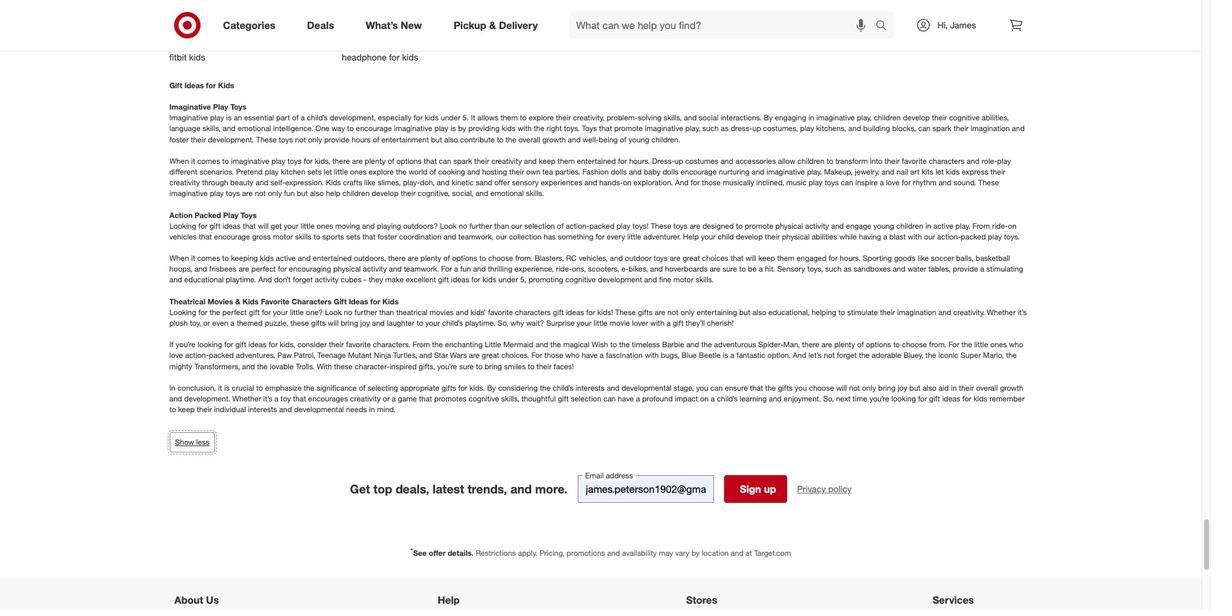Task type: describe. For each thing, give the bounding box(es) containing it.
mighty
[[169, 362, 192, 371]]

gift up themed
[[249, 308, 260, 317]]

1 horizontal spatial our
[[511, 221, 522, 231]]

will inside theatrical movies & kids favorite characters gift ideas for kids looking for the perfect gift for your little one? look no further than theatrical movies and kids' favorite characters gift ideas for kids! these gifts are not only entertaining but also educational, helping to stimulate their imagination and creativity. whether it's plush toy, or even a themed puzzle, these gifts will bring joy and laughter to your child's playtime. so, why wait? surprise your little movie lover with a gift they'll cherish!
[[328, 319, 339, 328]]

to up makeup,
[[827, 156, 834, 166]]

movies
[[430, 308, 454, 317]]

action- inside if you're looking for gift ideas for kids, consider their favorite characters. from the enchanting little mermaid and the magical wish to the timeless barbie and the adventurous spider-man, there are plenty of options to choose from. for the little ones who love action-packed adventures, paw patrol, teenage mutant ninja turtles, and star wars are great choices. for those who have a fascination with bugs, blue beetle is a fantastic option. and let's not forget the adorable bluey, the iconic super mario, the mighty transformers, and the lovable trolls. with these character-inspired gifts, you're sure to bring smiles to their faces!
[[185, 351, 209, 361]]

2 horizontal spatial action-
[[937, 232, 961, 242]]

0 horizontal spatial who
[[566, 351, 580, 361]]

a left profound
[[636, 394, 640, 404]]

are up teamwork.
[[408, 254, 418, 263]]

the up thoughtful
[[540, 383, 551, 393]]

0 vertical spatial action-
[[566, 221, 590, 231]]

gift up surprise
[[553, 308, 564, 317]]

stimulate
[[847, 308, 878, 317]]

the up star
[[432, 340, 443, 350]]

blocks,
[[892, 124, 916, 133]]

toys inside "imaginative play toys imaginative play is an essential part of a child's development, especially for kids under 5. it allows them to explore their creativity, problem-solving skills, and social interactions. by engaging in imaginative play, children develop their cognitive abilities, language skills, and emotional intelligence. one way to encourage imaginative play is by providing kids with the right toys. toys that promote imaginative play, such as dress-up costumes, play kitchens, and building blocks, can spark their imagination and foster their development. these toys not only provide hours of entertainment but also contribute to the overall growth and well-being of young children."
[[279, 135, 293, 144]]

the up 'super'
[[962, 340, 973, 350]]

rc
[[566, 254, 577, 263]]

tea
[[543, 167, 553, 177]]

on inside when it comes to imaginative play toys for kids, there are plenty of options that can spark their creativity and keep them entertained for hours. dress-up costumes and accessories allow children to transform into their favorite characters and role-play different scenarios. pretend play kitchen sets let little ones explore the world of cooking and hosting their own tea parties. fashion dolls and baby dolls encourage nurturing and imaginative play. makeup, jewelry, and nail art kits let kids express their creativity through beauty and self-expression. kids crafts like slimes, play-doh, and kinetic sand offer sensory experiences and hands-on exploration. and for those musically inclined, music play toys can inspire a love for rhythm and sound. these imaginative play toys are not only fun but also help children develop their cognitive, social, and emotional skills.
[[623, 178, 632, 187]]

sets inside action packed play toys looking for gift ideas that will get your little ones moving and playing outdoors? look no further than our selection of action-packed play toys! these toys are designed to promote physical activity and engage young children in active play. from ride-on vehicles that encourage gross motor skills to sports sets that foster coordination and teamwork, our collection has something for every little adventurer. help your child develop their physical abilities while having a blast with our action-packed play toys.
[[346, 232, 360, 242]]

for up toy,
[[198, 308, 207, 317]]

0 horizontal spatial skills,
[[203, 124, 221, 133]]

growth inside 'in conclusion, it is crucial to emphasize the significance of selecting appropriate gifts for kids. by considering the child's interests and developmental stage, you can ensure that the gifts you choose will not only bring joy but also aid in their overall growth and development. whether it's a toy that encourages creativity or a game that promotes cognitive skills, thoughtful gift selection can have a profound impact on a child's learning and enjoyment. so, next time you're looking for gift ideas for kids remember to keep their individual interests and developmental needs in mind.'
[[1000, 383, 1024, 393]]

deals link
[[296, 11, 350, 39]]

gift inside action packed play toys looking for gift ideas that will get your little ones moving and playing outdoors? look no further than our selection of action-packed play toys! these toys are designed to promote physical activity and engage young children in active play. from ride-on vehicles that encourage gross motor skills to sports sets that foster coordination and teamwork, our collection has something for every little adventurer. help your child develop their physical abilities while having a blast with our action-packed play toys.
[[210, 221, 220, 231]]

ideas inside theatrical movies & kids favorite characters gift ideas for kids looking for the perfect gift for your little one? look no further than theatrical movies and kids' favorite characters gift ideas for kids! these gifts are not only entertaining but also educational, helping to stimulate their imagination and creativity. whether it's plush toy, or even a themed puzzle, these gifts will bring joy and laughter to your child's playtime. so, why wait? surprise your little movie lover with a gift they'll cherish!
[[349, 297, 368, 306]]

skills. inside when it comes to imaginative play toys for kids, there are plenty of options that can spark their creativity and keep them entertained for hours. dress-up costumes and accessories allow children to transform into their favorite characters and role-play different scenarios. pretend play kitchen sets let little ones explore the world of cooking and hosting their own tea parties. fashion dolls and baby dolls encourage nurturing and imaginative play. makeup, jewelry, and nail art kits let kids express their creativity through beauty and self-expression. kids crafts like slimes, play-doh, and kinetic sand offer sensory experiences and hands-on exploration. and for those musically inclined, music play toys can inspire a love for rhythm and sound. these imaginative play toys are not only fun but also help children develop their cognitive, social, and emotional skills.
[[526, 189, 544, 198]]

learning
[[740, 394, 767, 404]]

themed
[[237, 319, 263, 328]]

are inside action packed play toys looking for gift ideas that will get your little ones moving and playing outdoors? look no further than our selection of action-packed play toys! these toys are designed to promote physical activity and engage young children in active play. from ride-on vehicles that encourage gross motor skills to sports sets that foster coordination and teamwork, our collection has something for every little adventurer. help your child develop their physical abilities while having a blast with our action-packed play toys.
[[690, 221, 701, 231]]

for left kids!
[[586, 308, 595, 317]]

the left right
[[534, 124, 545, 133]]

than inside action packed play toys looking for gift ideas that will get your little ones moving and playing outdoors? look no further than our selection of action-packed play toys! these toys are designed to promote physical activity and engage young children in active play. from ride-on vehicles that encourage gross motor skills to sports sets that foster coordination and teamwork, our collection has something for every little adventurer. help your child develop their physical abilities while having a blast with our action-packed play toys.
[[494, 221, 509, 231]]

paw
[[277, 351, 292, 361]]

1 vertical spatial activity
[[363, 265, 387, 274]]

little up the 'skills'
[[301, 221, 315, 231]]

no inside action packed play toys looking for gift ideas that will get your little ones moving and playing outdoors? look no further than our selection of action-packed play toys! these toys are designed to promote physical activity and engage young children in active play. from ride-on vehicles that encourage gross motor skills to sports sets that foster coordination and teamwork, our collection has something for every little adventurer. help your child develop their physical abilities while having a blast with our action-packed play toys.
[[459, 221, 468, 231]]

sign
[[740, 483, 761, 496]]

sign up button
[[724, 476, 787, 504]]

2 horizontal spatial our
[[924, 232, 935, 242]]

favorite inside when it comes to imaginative play toys for kids, there are plenty of options that can spark their creativity and keep them entertained for hours. dress-up costumes and accessories allow children to transform into their favorite characters and role-play different scenarios. pretend play kitchen sets let little ones explore the world of cooking and hosting their own tea parties. fashion dolls and baby dolls encourage nurturing and imaginative play. makeup, jewelry, and nail art kits let kids express their creativity through beauty and self-expression. kids crafts like slimes, play-doh, and kinetic sand offer sensory experiences and hands-on exploration. and for those musically inclined, music play toys can inspire a love for rhythm and sound. these imaginative play toys are not only fun but also help children develop their cognitive, social, and emotional skills.
[[902, 156, 927, 166]]

to up 'scenarios.'
[[222, 156, 229, 166]]

encourage for selection
[[214, 232, 250, 242]]

play right music
[[809, 178, 823, 187]]

privacy
[[797, 484, 826, 495]]

can down makeup,
[[841, 178, 853, 187]]

toys,
[[808, 265, 823, 274]]

little
[[485, 340, 501, 350]]

by inside "imaginative play toys imaginative play is an essential part of a child's development, especially for kids under 5. it allows them to explore their creativity, problem-solving skills, and social interactions. by engaging in imaginative play, children develop their cognitive abilities, language skills, and emotional intelligence. one way to encourage imaginative play is by providing kids with the right toys. toys that promote imaginative play, such as dress-up costumes, play kitchens, and building blocks, can spark their imagination and foster their development. these toys not only provide hours of entertainment but also contribute to the overall growth and well-being of young children."
[[458, 124, 466, 133]]

active inside when it comes to keeping kids active and entertained outdoors, there are plenty of options to choose from. blasters, rc vehicles, and outdoor toys are great choices that will keep them engaged for hours. sporting goods like soccer balls, basketball hoops, and frisbees are perfect for encouraging physical activity and teamwork. for a fun and thrilling experience, ride-ons, scooters, e-bikes, and hoverboards are sure to be a hit. sensory toys, such as sandboxes and water tables, provide a stimulating and educational playtime. and don't forget activity cubes - they make excellent gift ideas for kids under 5, promoting cognitive development and fine motor skills.
[[276, 254, 296, 263]]

development. inside "imaginative play toys imaginative play is an essential part of a child's development, especially for kids under 5. it allows them to explore their creativity, problem-solving skills, and social interactions. by engaging in imaginative play, children develop their cognitive abilities, language skills, and emotional intelligence. one way to encourage imaginative play is by providing kids with the right toys. toys that promote imaginative play, such as dress-up costumes, play kitchens, and building blocks, can spark their imagination and foster their development. these toys not only provide hours of entertainment but also contribute to the overall growth and well-being of young children."
[[208, 135, 254, 144]]

mind.
[[377, 405, 396, 415]]

0 horizontal spatial developmental
[[294, 405, 344, 415]]

child's inside theatrical movies & kids favorite characters gift ideas for kids looking for the perfect gift for your little one? look no further than theatrical movies and kids' favorite characters gift ideas for kids! these gifts are not only entertaining but also educational, helping to stimulate their imagination and creativity. whether it's plush toy, or even a themed puzzle, these gifts will bring joy and laughter to your child's playtime. so, why wait? surprise your little movie lover with a gift they'll cherish!
[[442, 319, 463, 328]]

motor inside action packed play toys looking for gift ideas that will get your little ones moving and playing outdoors? look no further than our selection of action-packed play toys! these toys are designed to promote physical activity and engage young children in active play. from ride-on vehicles that encourage gross motor skills to sports sets that foster coordination and teamwork, our collection has something for every little adventurer. help your child develop their physical abilities while having a blast with our action-packed play toys.
[[273, 232, 293, 242]]

the right the contribute
[[506, 135, 517, 144]]

fao schwarz link
[[169, 35, 334, 45]]

searches
[[233, 7, 298, 25]]

to right helping
[[839, 308, 845, 317]]

child's down faces!
[[553, 383, 574, 393]]

a down adventurous
[[731, 351, 735, 361]]

choices.
[[501, 351, 529, 361]]

choices
[[702, 254, 729, 263]]

their up hosting at the top of page
[[474, 156, 489, 166]]

also inside when it comes to imaginative play toys for kids, there are plenty of options that can spark their creativity and keep them entertained for hours. dress-up costumes and accessories allow children to transform into their favorite characters and role-play different scenarios. pretend play kitchen sets let little ones explore the world of cooking and hosting their own tea parties. fashion dolls and baby dolls encourage nurturing and imaginative play. makeup, jewelry, and nail art kits let kids express their creativity through beauty and self-expression. kids crafts like slimes, play-doh, and kinetic sand offer sensory experiences and hands-on exploration. and for those musically inclined, music play toys can inspire a love for rhythm and sound. these imaginative play toys are not only fun but also help children develop their cognitive, social, and emotional skills.
[[310, 189, 324, 198]]

they'll
[[686, 319, 705, 328]]

cherish!
[[707, 319, 734, 328]]

vehicles,
[[579, 254, 608, 263]]

a inside "imaginative play toys imaginative play is an essential part of a child's development, especially for kids under 5. it allows them to explore their creativity, problem-solving skills, and social interactions. by engaging in imaginative play, children develop their cognitive abilities, language skills, and emotional intelligence. one way to encourage imaginative play is by providing kids with the right toys. toys that promote imaginative play, such as dress-up costumes, play kitchens, and building blocks, can spark their imagination and foster their development. these toys not only provide hours of entertainment but also contribute to the overall growth and well-being of young children."
[[301, 113, 305, 123]]

pricing,
[[540, 549, 565, 559]]

sure inside if you're looking for gift ideas for kids, consider their favorite characters. from the enchanting little mermaid and the magical wish to the timeless barbie and the adventurous spider-man, there are plenty of options to choose from. for the little ones who love action-packed adventures, paw patrol, teenage mutant ninja turtles, and star wars are great choices. for those who have a fascination with bugs, blue beetle is a fantastic option. and let's not forget the adorable bluey, the iconic super mario, the mighty transformers, and the lovable trolls. with these character-inspired gifts, you're sure to bring smiles to their faces!
[[459, 362, 474, 371]]

imaginative down allow
[[767, 167, 805, 177]]

to right crucial
[[256, 383, 263, 393]]

kids down thrilling
[[483, 275, 496, 285]]

bikes,
[[629, 265, 648, 274]]

2 horizontal spatial skills,
[[664, 113, 682, 123]]

further inside action packed play toys looking for gift ideas that will get your little ones moving and playing outdoors? look no further than our selection of action-packed play toys! these toys are designed to promote physical activity and engage young children in active play. from ride-on vehicles that encourage gross motor skills to sports sets that foster coordination and teamwork, our collection has something for every little adventurer. help your child develop their physical abilities while having a blast with our action-packed play toys.
[[470, 221, 492, 231]]

rhythm
[[913, 178, 937, 187]]

0 vertical spatial you're
[[176, 340, 196, 350]]

are down the choices
[[710, 265, 721, 274]]

packed
[[195, 210, 221, 220]]

kids left 5.
[[425, 113, 439, 123]]

imaginative up children.
[[645, 124, 684, 133]]

considering
[[498, 383, 538, 393]]

under inside when it comes to keeping kids active and entertained outdoors, there are plenty of options to choose from. blasters, rc vehicles, and outdoor toys are great choices that will keep them engaged for hours. sporting goods like soccer balls, basketball hoops, and frisbees are perfect for encouraging physical activity and teamwork. for a fun and thrilling experience, ride-ons, scooters, e-bikes, and hoverboards are sure to be a hit. sensory toys, such as sandboxes and water tables, provide a stimulating and educational playtime. and don't forget activity cubes - they make excellent gift ideas for kids under 5, promoting cognitive development and fine motor skills.
[[499, 275, 518, 285]]

1 horizontal spatial interests
[[576, 383, 605, 393]]

not inside when it comes to imaginative play toys for kids, there are plenty of options that can spark their creativity and keep them entertained for hours. dress-up costumes and accessories allow children to transform into their favorite characters and role-play different scenarios. pretend play kitchen sets let little ones explore the world of cooking and hosting their own tea parties. fashion dolls and baby dolls encourage nurturing and imaginative play. makeup, jewelry, and nail art kits let kids express their creativity through beauty and self-expression. kids crafts like slimes, play-doh, and kinetic sand offer sensory experiences and hands-on exploration. and for those musically inclined, music play toys can inspire a love for rhythm and sound. these imaginative play toys are not only fun but also help children develop their cognitive, social, and emotional skills.
[[255, 189, 266, 198]]

to down in
[[169, 405, 176, 415]]

one?
[[306, 308, 323, 317]]

forget inside if you're looking for gift ideas for kids, consider their favorite characters. from the enchanting little mermaid and the magical wish to the timeless barbie and the adventurous spider-man, there are plenty of options to choose from. for the little ones who love action-packed adventures, paw patrol, teenage mutant ninja turtles, and star wars are great choices. for those who have a fascination with bugs, blue beetle is a fantastic option. and let's not forget the adorable bluey, the iconic super mario, the mighty transformers, and the lovable trolls. with these character-inspired gifts, you're sure to bring smiles to their faces!
[[837, 351, 857, 361]]

kids inside when it comes to imaginative play toys for kids, there are plenty of options that can spark their creativity and keep them entertained for hours. dress-up costumes and accessories allow children to transform into their favorite characters and role-play different scenarios. pretend play kitchen sets let little ones explore the world of cooking and hosting their own tea parties. fashion dolls and baby dolls encourage nurturing and imaginative play. makeup, jewelry, and nail art kits let kids express their creativity through beauty and self-expression. kids crafts like slimes, play-doh, and kinetic sand offer sensory experiences and hands-on exploration. and for those musically inclined, music play toys can inspire a love for rhythm and sound. these imaginative play toys are not only fun but also help children develop their cognitive, social, and emotional skills.
[[946, 167, 960, 177]]

promotes
[[434, 394, 467, 404]]

little left one?
[[290, 308, 304, 317]]

1 horizontal spatial for
[[532, 351, 542, 361]]

for down they
[[370, 297, 380, 306]]

toys inside when it comes to keeping kids active and entertained outdoors, there are plenty of options to choose from. blasters, rc vehicles, and outdoor toys are great choices that will keep them engaged for hours. sporting goods like soccer balls, basketball hoops, and frisbees are perfect for encouraging physical activity and teamwork. for a fun and thrilling experience, ride-ons, scooters, e-bikes, and hoverboards are sure to be a hit. sensory toys, such as sandboxes and water tables, provide a stimulating and educational playtime. and don't forget activity cubes - they make excellent gift ideas for kids under 5, promoting cognitive development and fine motor skills.
[[654, 254, 668, 263]]

apply.
[[518, 549, 538, 559]]

sound.
[[954, 178, 977, 187]]

that up gross
[[243, 221, 256, 231]]

the up encourages
[[304, 383, 315, 393]]

that down packed
[[199, 232, 212, 242]]

entertainment
[[382, 135, 429, 144]]

What can we help you find? suggestions appear below search field
[[569, 11, 879, 39]]

educational,
[[769, 308, 810, 317]]

a inside when it comes to imaginative play toys for kids, there are plenty of options that can spark their creativity and keep them entertained for hours. dress-up costumes and accessories allow children to transform into their favorite characters and role-play different scenarios. pretend play kitchen sets let little ones explore the world of cooking and hosting their own tea parties. fashion dolls and baby dolls encourage nurturing and imaginative play. makeup, jewelry, and nail art kits let kids express their creativity through beauty and self-expression. kids crafts like slimes, play-doh, and kinetic sand offer sensory experiences and hands-on exploration. and for those musically inclined, music play toys can inspire a love for rhythm and sound. these imaginative play toys are not only fun but also help children develop their cognitive, social, and emotional skills.
[[880, 178, 884, 187]]

to right the smiles
[[528, 362, 535, 371]]

their up kits
[[932, 113, 947, 123]]

from inside if you're looking for gift ideas for kids, consider their favorite characters. from the enchanting little mermaid and the magical wish to the timeless barbie and the adventurous spider-man, there are plenty of options to choose from. for the little ones who love action-packed adventures, paw patrol, teenage mutant ninja turtles, and star wars are great choices. for those who have a fascination with bugs, blue beetle is a fantastic option. and let's not forget the adorable bluey, the iconic super mario, the mighty transformers, and the lovable trolls. with these character-inspired gifts, you're sure to bring smiles to their faces!
[[413, 340, 430, 350]]

gifts up lover
[[638, 308, 653, 317]]

explore inside when it comes to imaginative play toys for kids, there are plenty of options that can spark their creativity and keep them entertained for hours. dress-up costumes and accessories allow children to transform into their favorite characters and role-play different scenarios. pretend play kitchen sets let little ones explore the world of cooking and hosting their own tea parties. fashion dolls and baby dolls encourage nurturing and imaginative play. makeup, jewelry, and nail art kits let kids express their creativity through beauty and self-expression. kids crafts like slimes, play-doh, and kinetic sand offer sensory experiences and hands-on exploration. and for those musically inclined, music play toys can inspire a love for rhythm and sound. these imaginative play toys are not only fun but also help children develop their cognitive, social, and emotional skills.
[[369, 167, 394, 177]]

only inside "imaginative play toys imaginative play is an essential part of a child's development, especially for kids under 5. it allows them to explore their creativity, problem-solving skills, and social interactions. by engaging in imaginative play, children develop their cognitive abilities, language skills, and emotional intelligence. one way to encourage imaginative play is by providing kids with the right toys. toys that promote imaginative play, such as dress-up costumes, play kitchens, and building blocks, can spark their imagination and foster their development. these toys not only provide hours of entertainment but also contribute to the overall growth and well-being of young children."
[[308, 135, 322, 144]]

provide inside when it comes to keeping kids active and entertained outdoors, there are plenty of options to choose from. blasters, rc vehicles, and outdoor toys are great choices that will keep them engaged for hours. sporting goods like soccer balls, basketball hoops, and frisbees are perfect for encouraging physical activity and teamwork. for a fun and thrilling experience, ride-ons, scooters, e-bikes, and hoverboards are sure to be a hit. sensory toys, such as sandboxes and water tables, provide a stimulating and educational playtime. and don't forget activity cubes - they make excellent gift ideas for kids under 5, promoting cognitive development and fine motor skills.
[[953, 265, 978, 274]]

gift down aid
[[929, 394, 940, 404]]

that down appropriate
[[419, 394, 432, 404]]

into
[[870, 156, 883, 166]]

their down conclusion,
[[197, 405, 212, 415]]

keep inside 'in conclusion, it is crucial to emphasize the significance of selecting appropriate gifts for kids. by considering the child's interests and developmental stage, you can ensure that the gifts you choose will not only bring joy but also aid in their overall growth and development. whether it's a toy that encourages creativity or a game that promotes cognitive skills, thoughtful gift selection can have a profound impact on a child's learning and enjoyment. so, next time you're looking for gift ideas for kids remember to keep their individual interests and developmental needs in mind.'
[[178, 405, 195, 415]]

they
[[369, 275, 383, 285]]

forget inside when it comes to keeping kids active and entertained outdoors, there are plenty of options to choose from. blasters, rc vehicles, and outdoor toys are great choices that will keep them engaged for hours. sporting goods like soccer balls, basketball hoops, and frisbees are perfect for encouraging physical activity and teamwork. for a fun and thrilling experience, ride-ons, scooters, e-bikes, and hoverboards are sure to be a hit. sensory toys, such as sandboxes and water tables, provide a stimulating and educational playtime. and don't forget activity cubes - they make excellent gift ideas for kids under 5, promoting cognitive development and fine motor skills.
[[293, 275, 313, 285]]

their down 'language'
[[191, 135, 206, 144]]

there inside if you're looking for gift ideas for kids, consider their favorite characters. from the enchanting little mermaid and the magical wish to the timeless barbie and the adventurous spider-man, there are plenty of options to choose from. for the little ones who love action-packed adventures, paw patrol, teenage mutant ninja turtles, and star wars are great choices. for those who have a fascination with bugs, blue beetle is a fantastic option. and let's not forget the adorable bluey, the iconic super mario, the mighty transformers, and the lovable trolls. with these character-inspired gifts, you're sure to bring smiles to their faces!
[[802, 340, 820, 350]]

target.com
[[754, 549, 791, 559]]

for down schwarz
[[206, 81, 216, 90]]

problem-
[[607, 113, 638, 123]]

a right even
[[231, 319, 235, 328]]

of inside 'in conclusion, it is crucial to emphasize the significance of selecting appropriate gifts for kids. by considering the child's interests and developmental stage, you can ensure that the gifts you choose will not only bring joy but also aid in their overall growth and development. whether it's a toy that encourages creativity or a game that promotes cognitive skills, thoughtful gift selection can have a profound impact on a child's learning and enjoyment. so, next time you're looking for gift ideas for kids remember to keep their individual interests and developmental needs in mind.'
[[359, 383, 366, 393]]

faces!
[[554, 362, 574, 371]]

look inside action packed play toys looking for gift ideas that will get your little ones moving and playing outdoors? look no further than our selection of action-packed play toys! these toys are designed to promote physical activity and engage young children in active play. from ride-on vehicles that encourage gross motor skills to sports sets that foster coordination and teamwork, our collection has something for every little adventurer. help your child develop their physical abilities while having a blast with our action-packed play toys.
[[440, 221, 457, 231]]

basketball
[[976, 254, 1010, 263]]

gift right thoughtful
[[558, 394, 569, 404]]

vehicles
[[169, 232, 197, 242]]

adventurous
[[714, 340, 756, 350]]

the down adventures,
[[257, 362, 268, 371]]

art
[[911, 167, 920, 177]]

dress-
[[652, 156, 675, 166]]

for down costumes
[[691, 178, 700, 187]]

for up the hands-
[[618, 156, 627, 166]]

play inside action packed play toys looking for gift ideas that will get your little ones moving and playing outdoors? look no further than our selection of action-packed play toys! these toys are designed to promote physical activity and engage young children in active play. from ride-on vehicles that encourage gross motor skills to sports sets that foster coordination and teamwork, our collection has something for every little adventurer. help your child develop their physical abilities while having a blast with our action-packed play toys.
[[223, 210, 238, 220]]

toy,
[[190, 319, 201, 328]]

are down enchanting
[[469, 351, 480, 361]]

no inside theatrical movies & kids favorite characters gift ideas for kids looking for the perfect gift for your little one? look no further than theatrical movies and kids' favorite characters gift ideas for kids! these gifts are not only entertaining but also educational, helping to stimulate their imagination and creativity. whether it's plush toy, or even a themed puzzle, these gifts will bring joy and laughter to your child's playtime. so, why wait? surprise your little movie lover with a gift they'll cherish!
[[344, 308, 352, 317]]

can up cooking
[[439, 156, 451, 166]]

fascination
[[606, 351, 643, 361]]

cubes
[[341, 275, 362, 285]]

are up let's
[[822, 340, 832, 350]]

little down toys!
[[627, 232, 641, 242]]

1 vertical spatial interests
[[248, 405, 277, 415]]

are down keeping at left
[[239, 265, 249, 274]]

especially
[[378, 113, 412, 123]]

develop inside action packed play toys looking for gift ideas that will get your little ones moving and playing outdoors? look no further than our selection of action-packed play toys! these toys are designed to promote physical activity and engage young children in active play. from ride-on vehicles that encourage gross motor skills to sports sets that foster coordination and teamwork, our collection has something for every little adventurer. help your child develop their physical abilities while having a blast with our action-packed play toys.
[[736, 232, 763, 242]]

help
[[326, 189, 341, 198]]

only inside 'in conclusion, it is crucial to emphasize the significance of selecting appropriate gifts for kids. by considering the child's interests and developmental stage, you can ensure that the gifts you choose will not only bring joy but also aid in their overall growth and development. whether it's a toy that encourages creativity or a game that promotes cognitive skills, thoughtful gift selection can have a profound impact on a child's learning and enjoyment. so, next time you're looking for gift ideas for kids remember to keep their individual interests and developmental needs in mind.'
[[862, 383, 876, 393]]

to down providing
[[497, 135, 504, 144]]

as inside when it comes to keeping kids active and entertained outdoors, there are plenty of options to choose from. blasters, rc vehicles, and outdoor toys are great choices that will keep them engaged for hours. sporting goods like soccer balls, basketball hoops, and frisbees are perfect for encouraging physical activity and teamwork. for a fun and thrilling experience, ride-ons, scooters, e-bikes, and hoverboards are sure to be a hit. sensory toys, such as sandboxes and water tables, provide a stimulating and educational playtime. and don't forget activity cubes - they make excellent gift ideas for kids under 5, promoting cognitive development and fine motor skills.
[[844, 265, 852, 274]]

trending
[[169, 7, 229, 25]]

promote inside action packed play toys looking for gift ideas that will get your little ones moving and playing outdoors? look no further than our selection of action-packed play toys! these toys are designed to promote physical activity and engage young children in active play. from ride-on vehicles that encourage gross motor skills to sports sets that foster coordination and teamwork, our collection has something for every little adventurer. help your child develop their physical abilities while having a blast with our action-packed play toys.
[[745, 221, 774, 231]]

to down teamwork,
[[480, 254, 486, 263]]

it for different
[[191, 156, 195, 166]]

1 horizontal spatial play,
[[857, 113, 872, 123]]

with inside theatrical movies & kids favorite characters gift ideas for kids looking for the perfect gift for your little one? look no further than theatrical movies and kids' favorite characters gift ideas for kids! these gifts are not only entertaining but also educational, helping to stimulate their imagination and creativity. whether it's plush toy, or even a themed puzzle, these gifts will bring joy and laughter to your child's playtime. so, why wait? surprise your little movie lover with a gift they'll cherish!
[[651, 319, 665, 328]]

1 vertical spatial toys
[[582, 124, 597, 133]]

for up paw
[[269, 340, 278, 350]]

2 horizontal spatial for
[[949, 340, 960, 350]]

option.
[[768, 351, 791, 361]]

toys. inside action packed play toys looking for gift ideas that will get your little ones moving and playing outdoors? look no further than our selection of action-packed play toys! these toys are designed to promote physical activity and engage young children in active play. from ride-on vehicles that encourage gross motor skills to sports sets that foster coordination and teamwork, our collection has something for every little adventurer. help your child develop their physical abilities while having a blast with our action-packed play toys.
[[1004, 232, 1020, 242]]

is inside if you're looking for gift ideas for kids, consider their favorite characters. from the enchanting little mermaid and the magical wish to the timeless barbie and the adventurous spider-man, there are plenty of options to choose from. for the little ones who love action-packed adventures, paw patrol, teenage mutant ninja turtles, and star wars are great choices. for those who have a fascination with bugs, blue beetle is a fantastic option. and let's not forget the adorable bluey, the iconic super mario, the mighty transformers, and the lovable trolls. with these character-inspired gifts, you're sure to bring smiles to their faces!
[[723, 351, 728, 361]]

toys down 'beauty'
[[226, 189, 240, 198]]

roblox gift card link
[[860, 35, 1025, 45]]

a up the mind.
[[392, 394, 396, 404]]

play down engaging
[[800, 124, 814, 133]]

0 horizontal spatial our
[[496, 232, 507, 242]]

are down hours
[[352, 156, 363, 166]]

delivery
[[499, 19, 538, 31]]

can down if you're looking for gift ideas for kids, consider their favorite characters. from the enchanting little mermaid and the magical wish to the timeless barbie and the adventurous spider-man, there are plenty of options to choose from. for the little ones who love action-packed adventures, paw patrol, teenage mutant ninja turtles, and star wars are great choices. for those who have a fascination with bugs, blue beetle is a fantastic option. and let's not forget the adorable bluey, the iconic super mario, the mighty transformers, and the lovable trolls. with these character-inspired gifts, you're sure to bring smiles to their faces!
[[604, 394, 616, 404]]

to right designed
[[736, 221, 743, 231]]

2 vertical spatial activity
[[315, 275, 339, 285]]

overall inside 'in conclusion, it is crucial to emphasize the significance of selecting appropriate gifts for kids. by considering the child's interests and developmental stage, you can ensure that the gifts you choose will not only bring joy but also aid in their overall growth and development. whether it's a toy that encourages creativity or a game that promotes cognitive skills, thoughtful gift selection can have a profound impact on a child's learning and enjoyment. so, next time you're looking for gift ideas for kids remember to keep their individual interests and developmental needs in mind.'
[[976, 383, 998, 393]]

to up frisbees
[[222, 254, 229, 263]]

inclined,
[[757, 178, 784, 187]]

plenty inside when it comes to keeping kids active and entertained outdoors, there are plenty of options to choose from. blasters, rc vehicles, and outdoor toys are great choices that will keep them engaged for hours. sporting goods like soccer balls, basketball hoops, and frisbees are perfect for encouraging physical activity and teamwork. for a fun and thrilling experience, ride-ons, scooters, e-bikes, and hoverboards are sure to be a hit. sensory toys, such as sandboxes and water tables, provide a stimulating and educational playtime. and don't forget activity cubes - they make excellent gift ideas for kids under 5, promoting cognitive development and fine motor skills.
[[421, 254, 441, 263]]

look inside theatrical movies & kids favorite characters gift ideas for kids looking for the perfect gift for your little one? look no further than theatrical movies and kids' favorite characters gift ideas for kids! these gifts are not only entertaining but also educational, helping to stimulate their imagination and creativity. whether it's plush toy, or even a themed puzzle, these gifts will bring joy and laughter to your child's playtime. so, why wait? surprise your little movie lover with a gift they'll cherish!
[[325, 308, 342, 317]]

teamwork.
[[404, 265, 439, 274]]

looking inside action packed play toys looking for gift ideas that will get your little ones moving and playing outdoors? look no further than our selection of action-packed play toys! these toys are designed to promote physical activity and engage young children in active play. from ride-on vehicles that encourage gross motor skills to sports sets that foster coordination and teamwork, our collection has something for every little adventurer. help your child develop their physical abilities while having a blast with our action-packed play toys.
[[169, 221, 196, 231]]

gifts down one?
[[311, 319, 326, 328]]

0 horizontal spatial play,
[[686, 124, 701, 133]]

imagination inside theatrical movies & kids favorite characters gift ideas for kids looking for the perfect gift for your little one? look no further than theatrical movies and kids' favorite characters gift ideas for kids! these gifts are not only entertaining but also educational, helping to stimulate their imagination and creativity. whether it's plush toy, or even a themed puzzle, these gifts will bring joy and laughter to your child's playtime. so, why wait? surprise your little movie lover with a gift they'll cherish!
[[897, 308, 937, 317]]

little down kids!
[[594, 319, 608, 328]]

from. inside when it comes to keeping kids active and entertained outdoors, there are plenty of options to choose from. blasters, rc vehicles, and outdoor toys are great choices that will keep them engaged for hours. sporting goods like soccer balls, basketball hoops, and frisbees are perfect for encouraging physical activity and teamwork. for a fun and thrilling experience, ride-ons, scooters, e-bikes, and hoverboards are sure to be a hit. sensory toys, such as sandboxes and water tables, provide a stimulating and educational playtime. and don't forget activity cubes - they make excellent gift ideas for kids under 5, promoting cognitive development and fine motor skills.
[[515, 254, 533, 263]]

your down designed
[[701, 232, 716, 242]]

for up don't
[[278, 265, 287, 274]]

a left toy
[[275, 394, 279, 404]]

on inside 'in conclusion, it is crucial to emphasize the significance of selecting appropriate gifts for kids. by considering the child's interests and developmental stage, you can ensure that the gifts you choose will not only bring joy but also aid in their overall growth and development. whether it's a toy that encourages creativity or a game that promotes cognitive skills, thoughtful gift selection can have a profound impact on a child's learning and enjoyment. so, next time you're looking for gift ideas for kids remember to keep their individual interests and developmental needs in mind.'
[[700, 394, 709, 404]]

play up the kitchen
[[272, 156, 285, 166]]

the left magical
[[551, 340, 561, 350]]

0 vertical spatial physical
[[776, 221, 803, 231]]

your down movies
[[425, 319, 440, 328]]

entertaining
[[697, 308, 737, 317]]

teamwork,
[[459, 232, 494, 242]]

1 imaginative from the top
[[169, 102, 211, 112]]

nail
[[897, 167, 908, 177]]

1 horizontal spatial &
[[489, 19, 496, 31]]

costumes
[[686, 156, 719, 166]]

cooking
[[438, 167, 465, 177]]

0 vertical spatial toys
[[230, 102, 247, 112]]

offer inside "* see offer details. restrictions apply. pricing, promotions and availability may vary by location and at target.com"
[[429, 549, 446, 559]]

your up magical
[[577, 319, 592, 328]]

kids, inside when it comes to imaginative play toys for kids, there are plenty of options that can spark their creativity and keep them entertained for hours. dress-up costumes and accessories allow children to transform into their favorite characters and role-play different scenarios. pretend play kitchen sets let little ones explore the world of cooking and hosting their own tea parties. fashion dolls and baby dolls encourage nurturing and imaginative play. makeup, jewelry, and nail art kits let kids express their creativity through beauty and self-expression. kids crafts like slimes, play-doh, and kinetic sand offer sensory experiences and hands-on exploration. and for those musically inclined, music play toys can inspire a love for rhythm and sound. these imaginative play toys are not only fun but also help children develop their cognitive, social, and emotional skills.
[[315, 156, 330, 166]]

not inside if you're looking for gift ideas for kids, consider their favorite characters. from the enchanting little mermaid and the magical wish to the timeless barbie and the adventurous spider-man, there are plenty of options to choose from. for the little ones who love action-packed adventures, paw patrol, teenage mutant ninja turtles, and star wars are great choices. for those who have a fascination with bugs, blue beetle is a fantastic option. and let's not forget the adorable bluey, the iconic super mario, the mighty transformers, and the lovable trolls. with these character-inspired gifts, you're sure to bring smiles to their faces!
[[824, 351, 835, 361]]

play down through
[[210, 189, 224, 198]]

roblox
[[860, 35, 885, 45]]

1 vertical spatial you're
[[437, 362, 457, 371]]

1 let from the left
[[324, 167, 332, 177]]

spark inside "imaginative play toys imaginative play is an essential part of a child's development, especially for kids under 5. it allows them to explore their creativity, problem-solving skills, and social interactions. by engaging in imaginative play, children develop their cognitive abilities, language skills, and emotional intelligence. one way to encourage imaginative play is by providing kids with the right toys. toys that promote imaginative play, such as dress-up costumes, play kitchens, and building blocks, can spark their imagination and foster their development. these toys not only provide hours of entertainment but also contribute to the overall growth and well-being of young children."
[[933, 124, 952, 133]]

to right wish
[[610, 340, 617, 350]]

to down theatrical
[[417, 319, 423, 328]]

imaginative up kitchens,
[[817, 113, 855, 123]]

2 horizontal spatial creativity
[[492, 156, 522, 166]]

that inside "imaginative play toys imaginative play is an essential part of a child's development, especially for kids under 5. it allows them to explore their creativity, problem-solving skills, and social interactions. by engaging in imaginative play, children develop their cognitive abilities, language skills, and emotional intelligence. one way to encourage imaginative play is by providing kids with the right toys. toys that promote imaginative play, such as dress-up costumes, play kitchens, and building blocks, can spark their imagination and foster their development. these toys not only provide hours of entertainment but also contribute to the overall growth and well-being of young children."
[[599, 124, 612, 133]]

is left the an
[[226, 113, 232, 123]]

frisbees
[[209, 265, 236, 274]]

your up puzzle,
[[273, 308, 288, 317]]

playing
[[377, 221, 401, 231]]

love inside when it comes to imaginative play toys for kids, there are plenty of options that can spark their creativity and keep them entertained for hours. dress-up costumes and accessories allow children to transform into their favorite characters and role-play different scenarios. pretend play kitchen sets let little ones explore the world of cooking and hosting their own tea parties. fashion dolls and baby dolls encourage nurturing and imaginative play. makeup, jewelry, and nail art kits let kids express their creativity through beauty and self-expression. kids crafts like slimes, play-doh, and kinetic sand offer sensory experiences and hands-on exploration. and for those musically inclined, music play toys can inspire a love for rhythm and sound. these imaginative play toys are not only fun but also help children develop their cognitive, social, and emotional skills.
[[886, 178, 900, 187]]

their up right
[[556, 113, 571, 123]]

selection inside 'in conclusion, it is crucial to emphasize the significance of selecting appropriate gifts for kids. by considering the child's interests and developmental stage, you can ensure that the gifts you choose will not only bring joy but also aid in their overall growth and development. whether it's a toy that encourages creativity or a game that promotes cognitive skills, thoughtful gift selection can have a profound impact on a child's learning and enjoyment. so, next time you're looking for gift ideas for kids remember to keep their individual interests and developmental needs in mind.'
[[571, 394, 602, 404]]

play up every
[[617, 221, 631, 231]]

self-
[[271, 178, 285, 187]]

for down bluey, at the bottom
[[918, 394, 927, 404]]

are up hoverboards
[[670, 254, 681, 263]]

imaginative down different
[[169, 189, 208, 198]]

of inside if you're looking for gift ideas for kids, consider their favorite characters. from the enchanting little mermaid and the magical wish to the timeless barbie and the adventurous spider-man, there are plenty of options to choose from. for the little ones who love action-packed adventures, paw patrol, teenage mutant ninja turtles, and star wars are great choices. for those who have a fascination with bugs, blue beetle is a fantastic option. and let's not forget the adorable bluey, the iconic super mario, the mighty transformers, and the lovable trolls. with these character-inspired gifts, you're sure to bring smiles to their faces!
[[858, 340, 864, 350]]

for left every
[[596, 232, 605, 242]]

sensory
[[512, 178, 539, 187]]

a right be
[[759, 265, 763, 274]]

privacy policy
[[797, 484, 852, 495]]

to down development,
[[347, 124, 354, 133]]

movies
[[208, 297, 233, 306]]

for right headphone
[[389, 52, 400, 63]]

cognitive inside 'in conclusion, it is crucial to emphasize the significance of selecting appropriate gifts for kids. by considering the child's interests and developmental stage, you can ensure that the gifts you choose will not only bring joy but also aid in their overall growth and development. whether it's a toy that encourages creativity or a game that promotes cognitive skills, thoughtful gift selection can have a profound impact on a child's learning and enjoyment. so, next time you're looking for gift ideas for kids remember to keep their individual interests and developmental needs in mind.'
[[469, 394, 499, 404]]

play inside "imaginative play toys imaginative play is an essential part of a child's development, especially for kids under 5. it allows them to explore their creativity, problem-solving skills, and social interactions. by engaging in imaginative play, children develop their cognitive abilities, language skills, and emotional intelligence. one way to encourage imaginative play is by providing kids with the right toys. toys that promote imaginative play, such as dress-up costumes, play kitchens, and building blocks, can spark their imagination and foster their development. these toys not only provide hours of entertainment but also contribute to the overall growth and well-being of young children."
[[213, 102, 228, 112]]

availability
[[622, 549, 657, 559]]

entertained inside when it comes to keeping kids active and entertained outdoors, there are plenty of options to choose from. blasters, rc vehicles, and outdoor toys are great choices that will keep them engaged for hours. sporting goods like soccer balls, basketball hoops, and frisbees are perfect for encouraging physical activity and teamwork. for a fun and thrilling experience, ride-ons, scooters, e-bikes, and hoverboards are sure to be a hit. sensory toys, such as sandboxes and water tables, provide a stimulating and educational playtime. and don't forget activity cubes - they make excellent gift ideas for kids under 5, promoting cognitive development and fine motor skills.
[[313, 254, 352, 263]]

on inside action packed play toys looking for gift ideas that will get your little ones moving and playing outdoors? look no further than our selection of action-packed play toys! these toys are designed to promote physical activity and engage young children in active play. from ride-on vehicles that encourage gross motor skills to sports sets that foster coordination and teamwork, our collection has something for every little adventurer. help your child develop their physical abilities while having a blast with our action-packed play toys.
[[1008, 221, 1017, 231]]

will inside action packed play toys looking for gift ideas that will get your little ones moving and playing outdoors? look no further than our selection of action-packed play toys! these toys are designed to promote physical activity and engage young children in active play. from ride-on vehicles that encourage gross motor skills to sports sets that foster coordination and teamwork, our collection has something for every little adventurer. help your child develop their physical abilities while having a blast with our action-packed play toys.
[[258, 221, 269, 231]]

is inside 'in conclusion, it is crucial to emphasize the significance of selecting appropriate gifts for kids. by considering the child's interests and developmental stage, you can ensure that the gifts you choose will not only bring joy but also aid in their overall growth and development. whether it's a toy that encourages creativity or a game that promotes cognitive skills, thoughtful gift selection can have a profound impact on a child's learning and enjoyment. so, next time you're looking for gift ideas for kids remember to keep their individual interests and developmental needs in mind.'
[[224, 383, 230, 393]]

profound
[[642, 394, 673, 404]]

schwarz
[[184, 35, 217, 45]]

what's new link
[[355, 11, 438, 39]]

search button
[[870, 11, 901, 42]]

that up learning
[[750, 383, 763, 393]]

choose inside when it comes to keeping kids active and entertained outdoors, there are plenty of options to choose from. blasters, rc vehicles, and outdoor toys are great choices that will keep them engaged for hours. sporting goods like soccer balls, basketball hoops, and frisbees are perfect for encouraging physical activity and teamwork. for a fun and thrilling experience, ride-ons, scooters, e-bikes, and hoverboards are sure to be a hit. sensory toys, such as sandboxes and water tables, provide a stimulating and educational playtime. and don't forget activity cubes - they make excellent gift ideas for kids under 5, promoting cognitive development and fine motor skills.
[[488, 254, 513, 263]]

a inside action packed play toys looking for gift ideas that will get your little ones moving and playing outdoors? look no further than our selection of action-packed play toys! these toys are designed to promote physical activity and engage young children in active play. from ride-on vehicles that encourage gross motor skills to sports sets that foster coordination and teamwork, our collection has something for every little adventurer. help your child develop their physical abilities while having a blast with our action-packed play toys.
[[883, 232, 888, 242]]

1 horizontal spatial packed
[[590, 221, 615, 231]]

sign up
[[740, 483, 776, 496]]

latest
[[433, 482, 464, 497]]

comes for frisbees
[[197, 254, 220, 263]]

show less
[[175, 438, 210, 447]]

looking inside theatrical movies & kids favorite characters gift ideas for kids looking for the perfect gift for your little one? look no further than theatrical movies and kids' favorite characters gift ideas for kids! these gifts are not only entertaining but also educational, helping to stimulate their imagination and creativity. whether it's plush toy, or even a themed puzzle, these gifts will bring joy and laughter to your child's playtime. so, why wait? surprise your little movie lover with a gift they'll cherish!
[[169, 308, 196, 317]]

help inside action packed play toys looking for gift ideas that will get your little ones moving and playing outdoors? look no further than our selection of action-packed play toys! these toys are designed to promote physical activity and engage young children in active play. from ride-on vehicles that encourage gross motor skills to sports sets that foster coordination and teamwork, our collection has something for every little adventurer. help your child develop their physical abilities while having a blast with our action-packed play toys.
[[683, 232, 699, 242]]

their up teenage
[[329, 340, 344, 350]]

deals
[[307, 19, 334, 31]]

2 let from the left
[[936, 167, 944, 177]]

these inside "imaginative play toys imaginative play is an essential part of a child's development, especially for kids under 5. it allows them to explore their creativity, problem-solving skills, and social interactions. by engaging in imaginative play, children develop their cognitive abilities, language skills, and emotional intelligence. one way to encourage imaginative play is by providing kids with the right toys. toys that promote imaginative play, such as dress-up costumes, play kitchens, and building blocks, can spark their imagination and foster their development. these toys not only provide hours of entertainment but also contribute to the overall growth and well-being of young children."
[[256, 135, 277, 144]]

about us
[[174, 595, 219, 607]]

card
[[902, 35, 920, 45]]

goods
[[894, 254, 916, 263]]

options inside when it comes to keeping kids active and entertained outdoors, there are plenty of options to choose from. blasters, rc vehicles, and outdoor toys are great choices that will keep them engaged for hours. sporting goods like soccer balls, basketball hoops, and frisbees are perfect for encouraging physical activity and teamwork. for a fun and thrilling experience, ride-ons, scooters, e-bikes, and hoverboards are sure to be a hit. sensory toys, such as sandboxes and water tables, provide a stimulating and educational playtime. and don't forget activity cubes - they make excellent gift ideas for kids under 5, promoting cognitive development and fine motor skills.
[[452, 254, 477, 263]]

like inside when it comes to keeping kids active and entertained outdoors, there are plenty of options to choose from. blasters, rc vehicles, and outdoor toys are great choices that will keep them engaged for hours. sporting goods like soccer balls, basketball hoops, and frisbees are perfect for encouraging physical activity and teamwork. for a fun and thrilling experience, ride-ons, scooters, e-bikes, and hoverboards are sure to be a hit. sensory toys, such as sandboxes and water tables, provide a stimulating and educational playtime. and don't forget activity cubes - they make excellent gift ideas for kids under 5, promoting cognitive development and fine motor skills.
[[918, 254, 929, 263]]

speakers
[[515, 35, 551, 45]]

only inside when it comes to imaginative play toys for kids, there are plenty of options that can spark their creativity and keep them entertained for hours. dress-up costumes and accessories allow children to transform into their favorite characters and role-play different scenarios. pretend play kitchen sets let little ones explore the world of cooking and hosting their own tea parties. fashion dolls and baby dolls encourage nurturing and imaginative play. makeup, jewelry, and nail art kits let kids express their creativity through beauty and self-expression. kids crafts like slimes, play-doh, and kinetic sand offer sensory experiences and hands-on exploration. and for those musically inclined, music play toys can inspire a love for rhythm and sound. these imaginative play toys are not only fun but also help children develop their cognitive, social, and emotional skills.
[[268, 189, 282, 198]]

options inside if you're looking for gift ideas for kids, consider their favorite characters. from the enchanting little mermaid and the magical wish to the timeless barbie and the adventurous spider-man, there are plenty of options to choose from. for the little ones who love action-packed adventures, paw patrol, teenage mutant ninja turtles, and star wars are great choices. for those who have a fascination with bugs, blue beetle is a fantastic option. and let's not forget the adorable bluey, the iconic super mario, the mighty transformers, and the lovable trolls. with these character-inspired gifts, you're sure to bring smiles to their faces!
[[866, 340, 891, 350]]

0 vertical spatial developmental
[[622, 383, 672, 393]]

part
[[276, 113, 290, 123]]

something
[[558, 232, 594, 242]]

puzzle,
[[265, 319, 288, 328]]

but inside theatrical movies & kids favorite characters gift ideas for kids looking for the perfect gift for your little one? look no further than theatrical movies and kids' favorite characters gift ideas for kids! these gifts are not only entertaining but also educational, helping to stimulate their imagination and creativity. whether it's plush toy, or even a themed puzzle, these gifts will bring joy and laughter to your child's playtime. so, why wait? surprise your little movie lover with a gift they'll cherish!
[[739, 308, 751, 317]]

action
[[169, 210, 193, 220]]

encourage for their
[[356, 124, 392, 133]]

to left be
[[739, 265, 746, 274]]

that inside when it comes to imaginative play toys for kids, there are plenty of options that can spark their creativity and keep them entertained for hours. dress-up costumes and accessories allow children to transform into their favorite characters and role-play different scenarios. pretend play kitchen sets let little ones explore the world of cooking and hosting their own tea parties. fashion dolls and baby dolls encourage nurturing and imaginative play. makeup, jewelry, and nail art kits let kids express their creativity through beauty and self-expression. kids crafts like slimes, play-doh, and kinetic sand offer sensory experiences and hands-on exploration. and for those musically inclined, music play toys can inspire a love for rhythm and sound. these imaginative play toys are not only fun but also help children develop their cognitive, social, and emotional skills.
[[424, 156, 437, 166]]

the right bluey, at the bottom
[[926, 351, 937, 361]]

toys inside action packed play toys looking for gift ideas that will get your little ones moving and playing outdoors? look no further than our selection of action-packed play toys! these toys are designed to promote physical activity and engage young children in active play. from ride-on vehicles that encourage gross motor skills to sports sets that foster coordination and teamwork, our collection has something for every little adventurer. help your child develop their physical abilities while having a blast with our action-packed play toys.
[[674, 221, 688, 231]]

hoops,
[[169, 265, 192, 274]]

kids right providing
[[502, 124, 516, 133]]

has
[[544, 232, 556, 242]]

musically
[[723, 178, 754, 187]]

children inside action packed play toys looking for gift ideas that will get your little ones moving and playing outdoors? look no further than our selection of action-packed play toys! these toys are designed to promote physical activity and engage young children in active play. from ride-on vehicles that encourage gross motor skills to sports sets that foster coordination and teamwork, our collection has something for every little adventurer. help your child develop their physical abilities while having a blast with our action-packed play toys.
[[897, 221, 924, 231]]

0 horizontal spatial ideas
[[184, 81, 204, 90]]



Task type: locate. For each thing, give the bounding box(es) containing it.
2 vertical spatial and
[[793, 351, 807, 361]]

privacy policy link
[[797, 483, 852, 496]]

by inside "* see offer details. restrictions apply. pricing, promotions and availability may vary by location and at target.com"
[[692, 549, 700, 559]]

every
[[607, 232, 625, 242]]

1 looking from the top
[[169, 221, 196, 231]]

1 vertical spatial physical
[[782, 232, 810, 242]]

also inside "imaginative play toys imaginative play is an essential part of a child's development, especially for kids under 5. it allows them to explore their creativity, problem-solving skills, and social interactions. by engaging in imaginative play, children develop their cognitive abilities, language skills, and emotional intelligence. one way to encourage imaginative play is by providing kids with the right toys. toys that promote imaginative play, such as dress-up costumes, play kitchens, and building blocks, can spark their imagination and foster their development. these toys not only provide hours of entertainment but also contribute to the overall growth and well-being of young children."
[[444, 135, 458, 144]]

gift up adventures,
[[235, 340, 246, 350]]

plenty inside if you're looking for gift ideas for kids, consider their favorite characters. from the enchanting little mermaid and the magical wish to the timeless barbie and the adventurous spider-man, there are plenty of options to choose from. for the little ones who love action-packed adventures, paw patrol, teenage mutant ninja turtles, and star wars are great choices. for those who have a fascination with bugs, blue beetle is a fantastic option. and let's not forget the adorable bluey, the iconic super mario, the mighty transformers, and the lovable trolls. with these character-inspired gifts, you're sure to bring smiles to their faces!
[[835, 340, 855, 350]]

1 vertical spatial by
[[692, 549, 700, 559]]

promoting
[[529, 275, 563, 285]]

action- up something
[[566, 221, 590, 231]]

it inside when it comes to imaginative play toys for kids, there are plenty of options that can spark their creativity and keep them entertained for hours. dress-up costumes and accessories allow children to transform into their favorite characters and role-play different scenarios. pretend play kitchen sets let little ones explore the world of cooking and hosting their own tea parties. fashion dolls and baby dolls encourage nurturing and imaginative play. makeup, jewelry, and nail art kits let kids express their creativity through beauty and self-expression. kids crafts like slimes, play-doh, and kinetic sand offer sensory experiences and hands-on exploration. and for those musically inclined, music play toys can inspire a love for rhythm and sound. these imaginative play toys are not only fun but also help children develop their cognitive, social, and emotional skills.
[[191, 156, 195, 166]]

being
[[599, 135, 618, 144]]

0 horizontal spatial fun
[[284, 189, 295, 198]]

0 horizontal spatial offer
[[429, 549, 446, 559]]

enjoyment.
[[784, 394, 821, 404]]

by
[[458, 124, 466, 133], [692, 549, 700, 559]]

2 comes from the top
[[197, 254, 220, 263]]

only inside theatrical movies & kids favorite characters gift ideas for kids looking for the perfect gift for your little one? look no further than theatrical movies and kids' favorite characters gift ideas for kids! these gifts are not only entertaining but also educational, helping to stimulate their imagination and creativity. whether it's plush toy, or even a themed puzzle, these gifts will bring joy and laughter to your child's playtime. so, why wait? surprise your little movie lover with a gift they'll cherish!
[[681, 308, 695, 317]]

when it comes to keeping kids active and entertained outdoors, there are plenty of options to choose from. blasters, rc vehicles, and outdoor toys are great choices that will keep them engaged for hours. sporting goods like soccer balls, basketball hoops, and frisbees are perfect for encouraging physical activity and teamwork. for a fun and thrilling experience, ride-ons, scooters, e-bikes, and hoverboards are sure to be a hit. sensory toys, such as sandboxes and water tables, provide a stimulating and educational playtime. and don't forget activity cubes - they make excellent gift ideas for kids under 5, promoting cognitive development and fine motor skills.
[[169, 254, 1024, 285]]

ideas up movies
[[451, 275, 469, 285]]

water
[[908, 265, 927, 274]]

1 horizontal spatial play.
[[956, 221, 971, 231]]

1 horizontal spatial ride-
[[992, 221, 1008, 231]]

1 horizontal spatial emotional
[[491, 189, 524, 198]]

them inside when it comes to imaginative play toys for kids, there are plenty of options that can spark their creativity and keep them entertained for hours. dress-up costumes and accessories allow children to transform into their favorite characters and role-play different scenarios. pretend play kitchen sets let little ones explore the world of cooking and hosting their own tea parties. fashion dolls and baby dolls encourage nurturing and imaginative play. makeup, jewelry, and nail art kits let kids express their creativity through beauty and self-expression. kids crafts like slimes, play-doh, and kinetic sand offer sensory experiences and hands-on exploration. and for those musically inclined, music play toys can inspire a love for rhythm and sound. these imaginative play toys are not only fun but also help children develop their cognitive, social, and emotional skills.
[[558, 156, 575, 166]]

for left kids.
[[458, 383, 467, 393]]

engage
[[846, 221, 872, 231]]

crafts
[[343, 178, 362, 187]]

under left 5.
[[441, 113, 461, 123]]

having
[[859, 232, 881, 242]]

help
[[683, 232, 699, 242], [438, 595, 460, 607]]

than inside theatrical movies & kids favorite characters gift ideas for kids looking for the perfect gift for your little one? look no further than theatrical movies and kids' favorite characters gift ideas for kids! these gifts are not only entertaining but also educational, helping to stimulate their imagination and creativity. whether it's plush toy, or even a themed puzzle, these gifts will bring joy and laughter to your child's playtime. so, why wait? surprise your little movie lover with a gift they'll cherish!
[[379, 308, 394, 317]]

these
[[290, 319, 309, 328], [334, 362, 353, 371]]

0 horizontal spatial looking
[[198, 340, 222, 350]]

choose inside 'in conclusion, it is crucial to emphasize the significance of selecting appropriate gifts for kids. by considering the child's interests and developmental stage, you can ensure that the gifts you choose will not only bring joy but also aid in their overall growth and development. whether it's a toy that encourages creativity or a game that promotes cognitive skills, thoughtful gift selection can have a profound impact on a child's learning and enjoyment. so, next time you're looking for gift ideas for kids remember to keep their individual interests and developmental needs in mind.'
[[809, 383, 834, 393]]

experience,
[[515, 265, 554, 274]]

from. up "iconic"
[[929, 340, 947, 350]]

1 horizontal spatial up
[[753, 124, 761, 133]]

1 vertical spatial than
[[379, 308, 394, 317]]

who up remember
[[1009, 340, 1024, 350]]

one
[[316, 124, 330, 133]]

skills. down 'sensory'
[[526, 189, 544, 198]]

theatrical
[[169, 297, 206, 306]]

young up blast
[[874, 221, 895, 231]]

when up different
[[169, 156, 189, 166]]

for right especially
[[414, 113, 423, 123]]

on left "exploration."
[[623, 178, 632, 187]]

0 horizontal spatial kids,
[[280, 340, 295, 350]]

1 horizontal spatial explore
[[529, 113, 554, 123]]

kids down schwarz
[[189, 52, 205, 63]]

skills, inside 'in conclusion, it is crucial to emphasize the significance of selecting appropriate gifts for kids. by considering the child's interests and developmental stage, you can ensure that the gifts you choose will not only bring joy but also aid in their overall growth and development. whether it's a toy that encourages creativity or a game that promotes cognitive skills, thoughtful gift selection can have a profound impact on a child's learning and enjoyment. so, next time you're looking for gift ideas for kids remember to keep their individual interests and developmental needs in mind.'
[[501, 394, 520, 404]]

1 horizontal spatial let
[[936, 167, 944, 177]]

fashion
[[583, 167, 609, 177]]

2 vertical spatial keep
[[178, 405, 195, 415]]

appropriate
[[400, 383, 440, 393]]

1 horizontal spatial joy
[[898, 383, 908, 393]]

0 vertical spatial play.
[[807, 167, 822, 177]]

will inside when it comes to keeping kids active and entertained outdoors, there are plenty of options to choose from. blasters, rc vehicles, and outdoor toys are great choices that will keep them engaged for hours. sporting goods like soccer balls, basketball hoops, and frisbees are perfect for encouraging physical activity and teamwork. for a fun and thrilling experience, ride-ons, scooters, e-bikes, and hoverboards are sure to be a hit. sensory toys, such as sandboxes and water tables, provide a stimulating and educational playtime. and don't forget activity cubes - they make excellent gift ideas for kids under 5, promoting cognitive development and fine motor skills.
[[746, 254, 757, 263]]

gift inside if you're looking for gift ideas for kids, consider their favorite characters. from the enchanting little mermaid and the magical wish to the timeless barbie and the adventurous spider-man, there are plenty of options to choose from. for the little ones who love action-packed adventures, paw patrol, teenage mutant ninja turtles, and star wars are great choices. for those who have a fascination with bugs, blue beetle is a fantastic option. and let's not forget the adorable bluey, the iconic super mario, the mighty transformers, and the lovable trolls. with these character-inspired gifts, you're sure to bring smiles to their faces!
[[235, 340, 246, 350]]

young down solving
[[629, 135, 650, 144]]

plenty inside when it comes to imaginative play toys for kids, there are plenty of options that can spark their creativity and keep them entertained for hours. dress-up costumes and accessories allow children to transform into their favorite characters and role-play different scenarios. pretend play kitchen sets let little ones explore the world of cooking and hosting their own tea parties. fashion dolls and baby dolls encourage nurturing and imaginative play. makeup, jewelry, and nail art kits let kids express their creativity through beauty and self-expression. kids crafts like slimes, play-doh, and kinetic sand offer sensory experiences and hands-on exploration. and for those musically inclined, music play toys can inspire a love for rhythm and sound. these imaginative play toys are not only fun but also help children develop their cognitive, social, and emotional skills.
[[365, 156, 386, 166]]

great up hoverboards
[[683, 254, 700, 263]]

emotional down essential
[[238, 124, 271, 133]]

options down teamwork,
[[452, 254, 477, 263]]

it inside when it comes to keeping kids active and entertained outdoors, there are plenty of options to choose from. blasters, rc vehicles, and outdoor toys are great choices that will keep them engaged for hours. sporting goods like soccer balls, basketball hoops, and frisbees are perfect for encouraging physical activity and teamwork. for a fun and thrilling experience, ride-ons, scooters, e-bikes, and hoverboards are sure to be a hit. sensory toys, such as sandboxes and water tables, provide a stimulating and educational playtime. and don't forget activity cubes - they make excellent gift ideas for kids under 5, promoting cognitive development and fine motor skills.
[[191, 254, 195, 263]]

0 horizontal spatial selection
[[525, 221, 555, 231]]

excellent
[[406, 275, 436, 285]]

skills, right 'language'
[[203, 124, 221, 133]]

0 horizontal spatial from
[[413, 340, 430, 350]]

1 you from the left
[[696, 383, 709, 393]]

sure down the choices
[[723, 265, 737, 274]]

1 vertical spatial encourage
[[681, 167, 717, 177]]

significance
[[317, 383, 357, 393]]

1 vertical spatial action-
[[937, 232, 961, 242]]

spark inside when it comes to imaginative play toys for kids, there are plenty of options that can spark their creativity and keep them entertained for hours. dress-up costumes and accessories allow children to transform into their favorite characters and role-play different scenarios. pretend play kitchen sets let little ones explore the world of cooking and hosting their own tea parties. fashion dolls and baby dolls encourage nurturing and imaginative play. makeup, jewelry, and nail art kits let kids express their creativity through beauty and self-expression. kids crafts like slimes, play-doh, and kinetic sand offer sensory experiences and hands-on exploration. and for those musically inclined, music play toys can inspire a love for rhythm and sound. these imaginative play toys are not only fun but also help children develop their cognitive, social, and emotional skills.
[[453, 156, 472, 166]]

2 looking from the top
[[169, 308, 196, 317]]

are inside theatrical movies & kids favorite characters gift ideas for kids looking for the perfect gift for your little one? look no further than theatrical movies and kids' favorite characters gift ideas for kids! these gifts are not only entertaining but also educational, helping to stimulate their imagination and creativity. whether it's plush toy, or even a themed puzzle, these gifts will bring joy and laughter to your child's playtime. so, why wait? surprise your little movie lover with a gift they'll cherish!
[[655, 308, 666, 317]]

their inside action packed play toys looking for gift ideas that will get your little ones moving and playing outdoors? look no further than our selection of action-packed play toys! these toys are designed to promote physical activity and engage young children in active play. from ride-on vehicles that encourage gross motor skills to sports sets that foster coordination and teamwork, our collection has something for every little adventurer. help your child develop their physical abilities while having a blast with our action-packed play toys.
[[765, 232, 780, 242]]

such
[[703, 124, 719, 133], [826, 265, 842, 274]]

with inside if you're looking for gift ideas for kids, consider their favorite characters. from the enchanting little mermaid and the magical wish to the timeless barbie and the adventurous spider-man, there are plenty of options to choose from. for the little ones who love action-packed adventures, paw patrol, teenage mutant ninja turtles, and star wars are great choices. for those who have a fascination with bugs, blue beetle is a fantastic option. and let's not forget the adorable bluey, the iconic super mario, the mighty transformers, and the lovable trolls. with these character-inspired gifts, you're sure to bring smiles to their faces!
[[645, 351, 659, 361]]

those up faces!
[[545, 351, 563, 361]]

offer right see at bottom left
[[429, 549, 446, 559]]

under inside "imaginative play toys imaginative play is an essential part of a child's development, especially for kids under 5. it allows them to explore their creativity, problem-solving skills, and social interactions. by engaging in imaginative play, children develop their cognitive abilities, language skills, and emotional intelligence. one way to encourage imaginative play is by providing kids with the right toys. toys that promote imaginative play, such as dress-up costumes, play kitchens, and building blocks, can spark their imagination and foster their development. these toys not only provide hours of entertainment but also contribute to the overall growth and well-being of young children."
[[441, 113, 461, 123]]

up inside "imaginative play toys imaginative play is an essential part of a child's development, especially for kids under 5. it allows them to explore their creativity, problem-solving skills, and social interactions. by engaging in imaginative play, children develop their cognitive abilities, language skills, and emotional intelligence. one way to encourage imaginative play is by providing kids with the right toys. toys that promote imaginative play, such as dress-up costumes, play kitchens, and building blocks, can spark their imagination and foster their development. these toys not only provide hours of entertainment but also contribute to the overall growth and well-being of young children."
[[753, 124, 761, 133]]

active inside action packed play toys looking for gift ideas that will get your little ones moving and playing outdoors? look no further than our selection of action-packed play toys! these toys are designed to promote physical activity and engage young children in active play. from ride-on vehicles that encourage gross motor skills to sports sets that foster coordination and teamwork, our collection has something for every little adventurer. help your child develop their physical abilities while having a blast with our action-packed play toys.
[[934, 221, 954, 231]]

only down self-
[[268, 189, 282, 198]]

growth up remember
[[1000, 383, 1024, 393]]

2 vertical spatial physical
[[333, 265, 361, 274]]

0 vertical spatial plenty
[[365, 156, 386, 166]]

ones inside if you're looking for gift ideas for kids, consider their favorite characters. from the enchanting little mermaid and the magical wish to the timeless barbie and the adventurous spider-man, there are plenty of options to choose from. for the little ones who love action-packed adventures, paw patrol, teenage mutant ninja turtles, and star wars are great choices. for those who have a fascination with bugs, blue beetle is a fantastic option. and let's not forget the adorable bluey, the iconic super mario, the mighty transformers, and the lovable trolls. with these character-inspired gifts, you're sure to bring smiles to their faces!
[[991, 340, 1007, 350]]

playtime. down "kids'"
[[465, 319, 496, 328]]

them inside "imaginative play toys imaginative play is an essential part of a child's development, especially for kids under 5. it allows them to explore their creativity, problem-solving skills, and social interactions. by engaging in imaginative play, children develop their cognitive abilities, language skills, and emotional intelligence. one way to encourage imaginative play is by providing kids with the right toys. toys that promote imaginative play, such as dress-up costumes, play kitchens, and building blocks, can spark their imagination and foster their development. these toys not only provide hours of entertainment but also contribute to the overall growth and well-being of young children."
[[501, 113, 518, 123]]

also left help
[[310, 189, 324, 198]]

mermaid
[[503, 340, 534, 350]]

toys up gross
[[241, 210, 257, 220]]

promote inside "imaginative play toys imaginative play is an essential part of a child's development, especially for kids under 5. it allows them to explore their creativity, problem-solving skills, and social interactions. by engaging in imaginative play, children develop their cognitive abilities, language skills, and emotional intelligence. one way to encourage imaginative play is by providing kids with the right toys. toys that promote imaginative play, such as dress-up costumes, play kitchens, and building blocks, can spark their imagination and foster their development. these toys not only provide hours of entertainment but also contribute to the overall growth and well-being of young children."
[[614, 124, 643, 133]]

0 vertical spatial promote
[[614, 124, 643, 133]]

by inside 'in conclusion, it is crucial to emphasize the significance of selecting appropriate gifts for kids. by considering the child's interests and developmental stage, you can ensure that the gifts you choose will not only bring joy but also aid in their overall growth and development. whether it's a toy that encourages creativity or a game that promotes cognitive skills, thoughtful gift selection can have a profound impact on a child's learning and enjoyment. so, next time you're looking for gift ideas for kids remember to keep their individual interests and developmental needs in mind.'
[[487, 383, 496, 393]]

develop inside when it comes to imaginative play toys for kids, there are plenty of options that can spark their creativity and keep them entertained for hours. dress-up costumes and accessories allow children to transform into their favorite characters and role-play different scenarios. pretend play kitchen sets let little ones explore the world of cooking and hosting their own tea parties. fashion dolls and baby dolls encourage nurturing and imaginative play. makeup, jewelry, and nail art kits let kids express their creativity through beauty and self-expression. kids crafts like slimes, play-doh, and kinetic sand offer sensory experiences and hands-on exploration. and for those musically inclined, music play toys can inspire a love for rhythm and sound. these imaginative play toys are not only fun but also help children develop their cognitive, social, and emotional skills.
[[372, 189, 399, 198]]

0 vertical spatial further
[[470, 221, 492, 231]]

ride- inside action packed play toys looking for gift ideas that will get your little ones moving and playing outdoors? look no further than our selection of action-packed play toys! these toys are designed to promote physical activity and engage young children in active play. from ride-on vehicles that encourage gross motor skills to sports sets that foster coordination and teamwork, our collection has something for every little adventurer. help your child develop their physical abilities while having a blast with our action-packed play toys.
[[992, 221, 1008, 231]]

imagination
[[971, 124, 1010, 133], [897, 308, 937, 317]]

0 horizontal spatial there
[[333, 156, 350, 166]]

2 when from the top
[[169, 254, 189, 263]]

lover
[[632, 319, 648, 328]]

further
[[470, 221, 492, 231], [355, 308, 377, 317]]

bring inside 'in conclusion, it is crucial to emphasize the significance of selecting appropriate gifts for kids. by considering the child's interests and developmental stage, you can ensure that the gifts you choose will not only bring joy but also aid in their overall growth and development. whether it's a toy that encourages creativity or a game that promotes cognitive skills, thoughtful gift selection can have a profound impact on a child's learning and enjoyment. so, next time you're looking for gift ideas for kids remember to keep their individual interests and developmental needs in mind.'
[[878, 383, 896, 393]]

selection
[[525, 221, 555, 231], [571, 394, 602, 404]]

theatrical movies & kids favorite characters gift ideas for kids looking for the perfect gift for your little one? look no further than theatrical movies and kids' favorite characters gift ideas for kids! these gifts are not only entertaining but also educational, helping to stimulate their imagination and creativity. whether it's plush toy, or even a themed puzzle, these gifts will bring joy and laughter to your child's playtime. so, why wait? surprise your little movie lover with a gift they'll cherish!
[[169, 297, 1027, 328]]

keep inside when it comes to keeping kids active and entertained outdoors, there are plenty of options to choose from. blasters, rc vehicles, and outdoor toys are great choices that will keep them engaged for hours. sporting goods like soccer balls, basketball hoops, and frisbees are perfect for encouraging physical activity and teamwork. for a fun and thrilling experience, ride-ons, scooters, e-bikes, and hoverboards are sure to be a hit. sensory toys, such as sandboxes and water tables, provide a stimulating and educational playtime. and don't forget activity cubes - they make excellent gift ideas for kids under 5, promoting cognitive development and fine motor skills.
[[759, 254, 775, 263]]

0 vertical spatial under
[[441, 113, 461, 123]]

tablet computer
[[687, 35, 750, 45]]

development. down the an
[[208, 135, 254, 144]]

child's down movies
[[442, 319, 463, 328]]

if
[[169, 340, 174, 350]]

1 vertical spatial development.
[[184, 394, 230, 404]]

for inside "imaginative play toys imaginative play is an essential part of a child's development, especially for kids under 5. it allows them to explore their creativity, problem-solving skills, and social interactions. by engaging in imaginative play, children develop their cognitive abilities, language skills, and emotional intelligence. one way to encourage imaginative play is by providing kids with the right toys. toys that promote imaginative play, such as dress-up costumes, play kitchens, and building blocks, can spark their imagination and foster their development. these toys not only provide hours of entertainment but also contribute to the overall growth and well-being of young children."
[[414, 113, 423, 123]]

1 vertical spatial provide
[[953, 265, 978, 274]]

wars
[[450, 351, 467, 361]]

ride-
[[992, 221, 1008, 231], [556, 265, 572, 274]]

spark right blocks, on the top right of page
[[933, 124, 952, 133]]

joy inside theatrical movies & kids favorite characters gift ideas for kids looking for the perfect gift for your little one? look no further than theatrical movies and kids' favorite characters gift ideas for kids! these gifts are not only entertaining but also educational, helping to stimulate their imagination and creativity. whether it's plush toy, or even a themed puzzle, these gifts will bring joy and laughter to your child's playtime. so, why wait? surprise your little movie lover with a gift they'll cherish!
[[360, 319, 370, 328]]

1 vertical spatial creativity
[[169, 178, 200, 187]]

young inside action packed play toys looking for gift ideas that will get your little ones moving and playing outdoors? look no further than our selection of action-packed play toys! these toys are designed to promote physical activity and engage young children in active play. from ride-on vehicles that encourage gross motor skills to sports sets that foster coordination and teamwork, our collection has something for every little adventurer. help your child develop their physical abilities while having a blast with our action-packed play toys.
[[874, 221, 895, 231]]

essential
[[244, 113, 274, 123]]

and inside when it comes to imaginative play toys for kids, there are plenty of options that can spark their creativity and keep them entertained for hours. dress-up costumes and accessories allow children to transform into their favorite characters and role-play different scenarios. pretend play kitchen sets let little ones explore the world of cooking and hosting their own tea parties. fashion dolls and baby dolls encourage nurturing and imaginative play. makeup, jewelry, and nail art kits let kids express their creativity through beauty and self-expression. kids crafts like slimes, play-doh, and kinetic sand offer sensory experiences and hands-on exploration. and for those musically inclined, music play toys can inspire a love for rhythm and sound. these imaginative play toys are not only fun but also help children develop their cognitive, social, and emotional skills.
[[675, 178, 689, 187]]

or right toy,
[[203, 319, 210, 328]]

1 vertical spatial ideas
[[349, 297, 368, 306]]

when for when it comes to imaginative play toys for kids, there are plenty of options that can spark their creativity and keep them entertained for hours. dress-up costumes and accessories allow children to transform into their favorite characters and role-play different scenarios. pretend play kitchen sets let little ones explore the world of cooking and hosting their own tea parties. fashion dolls and baby dolls encourage nurturing and imaginative play. makeup, jewelry, and nail art kits let kids express their creativity through beauty and self-expression. kids crafts like slimes, play-doh, and kinetic sand offer sensory experiences and hands-on exploration. and for those musically inclined, music play toys can inspire a love for rhythm and sound. these imaginative play toys are not only fun but also help children develop their cognitive, social, and emotional skills.
[[169, 156, 189, 166]]

0 vertical spatial playtime.
[[226, 275, 256, 285]]

kids, inside if you're looking for gift ideas for kids, consider their favorite characters. from the enchanting little mermaid and the magical wish to the timeless barbie and the adventurous spider-man, there are plenty of options to choose from. for the little ones who love action-packed adventures, paw patrol, teenage mutant ninja turtles, and star wars are great choices. for those who have a fascination with bugs, blue beetle is a fantastic option. and let's not forget the adorable bluey, the iconic super mario, the mighty transformers, and the lovable trolls. with these character-inspired gifts, you're sure to bring smiles to their faces!
[[280, 340, 295, 350]]

motor inside when it comes to keeping kids active and entertained outdoors, there are plenty of options to choose from. blasters, rc vehicles, and outdoor toys are great choices that will keep them engaged for hours. sporting goods like soccer balls, basketball hoops, and frisbees are perfect for encouraging physical activity and teamwork. for a fun and thrilling experience, ride-ons, scooters, e-bikes, and hoverboards are sure to be a hit. sensory toys, such as sandboxes and water tables, provide a stimulating and educational playtime. and don't forget activity cubes - they make excellent gift ideas for kids under 5, promoting cognitive development and fine motor skills.
[[674, 275, 694, 285]]

0 vertical spatial packed
[[590, 221, 615, 231]]

1 vertical spatial favorite
[[488, 308, 513, 317]]

a down wish
[[600, 351, 604, 361]]

1 vertical spatial spark
[[453, 156, 472, 166]]

sure inside when it comes to keeping kids active and entertained outdoors, there are plenty of options to choose from. blasters, rc vehicles, and outdoor toys are great choices that will keep them engaged for hours. sporting goods like soccer balls, basketball hoops, and frisbees are perfect for encouraging physical activity and teamwork. for a fun and thrilling experience, ride-ons, scooters, e-bikes, and hoverboards are sure to be a hit. sensory toys, such as sandboxes and water tables, provide a stimulating and educational playtime. and don't forget activity cubes - they make excellent gift ideas for kids under 5, promoting cognitive development and fine motor skills.
[[723, 265, 737, 274]]

2 vertical spatial favorite
[[346, 340, 371, 350]]

looking
[[198, 340, 222, 350], [892, 394, 916, 404]]

wait?
[[526, 319, 544, 328]]

0 horizontal spatial choose
[[488, 254, 513, 263]]

0 horizontal spatial motor
[[273, 232, 293, 242]]

so, inside theatrical movies & kids favorite characters gift ideas for kids looking for the perfect gift for your little one? look no further than theatrical movies and kids' favorite characters gift ideas for kids! these gifts are not only entertaining but also educational, helping to stimulate their imagination and creativity. whether it's plush toy, or even a themed puzzle, these gifts will bring joy and laughter to your child's playtime. so, why wait? surprise your little movie lover with a gift they'll cherish!
[[498, 319, 509, 328]]

there inside when it comes to keeping kids active and entertained outdoors, there are plenty of options to choose from. blasters, rc vehicles, and outdoor toys are great choices that will keep them engaged for hours. sporting goods like soccer balls, basketball hoops, and frisbees are perfect for encouraging physical activity and teamwork. for a fun and thrilling experience, ride-ons, scooters, e-bikes, and hoverboards are sure to be a hit. sensory toys, such as sandboxes and water tables, provide a stimulating and educational playtime. and don't forget activity cubes - they make excellent gift ideas for kids under 5, promoting cognitive development and fine motor skills.
[[388, 254, 406, 263]]

allows
[[477, 113, 499, 123]]

children inside "imaginative play toys imaginative play is an essential part of a child's development, especially for kids under 5. it allows them to explore their creativity, problem-solving skills, and social interactions. by engaging in imaginative play, children develop their cognitive abilities, language skills, and emotional intelligence. one way to encourage imaginative play is by providing kids with the right toys. toys that promote imaginative play, such as dress-up costumes, play kitchens, and building blocks, can spark their imagination and foster their development. these toys not only provide hours of entertainment but also contribute to the overall growth and well-being of young children."
[[874, 113, 901, 123]]

ensure
[[725, 383, 748, 393]]

characters
[[292, 297, 332, 306]]

foster inside "imaginative play toys imaginative play is an essential part of a child's development, especially for kids under 5. it allows them to explore their creativity, problem-solving skills, and social interactions. by engaging in imaginative play, children develop their cognitive abilities, language skills, and emotional intelligence. one way to encourage imaginative play is by providing kids with the right toys. toys that promote imaginative play, such as dress-up costumes, play kitchens, and building blocks, can spark their imagination and foster their development. these toys not only provide hours of entertainment but also contribute to the overall growth and well-being of young children."
[[169, 135, 189, 144]]

imagination inside "imaginative play toys imaginative play is an essential part of a child's development, especially for kids under 5. it allows them to explore their creativity, problem-solving skills, and social interactions. by engaging in imaginative play, children develop their cognitive abilities, language skills, and emotional intelligence. one way to encourage imaginative play is by providing kids with the right toys. toys that promote imaginative play, such as dress-up costumes, play kitchens, and building blocks, can spark their imagination and foster their development. these toys not only provide hours of entertainment but also contribute to the overall growth and well-being of young children."
[[971, 124, 1010, 133]]

characters inside when it comes to imaginative play toys for kids, there are plenty of options that can spark their creativity and keep them entertained for hours. dress-up costumes and accessories allow children to transform into their favorite characters and role-play different scenarios. pretend play kitchen sets let little ones explore the world of cooking and hosting their own tea parties. fashion dolls and baby dolls encourage nurturing and imaginative play. makeup, jewelry, and nail art kits let kids express their creativity through beauty and self-expression. kids crafts like slimes, play-doh, and kinetic sand offer sensory experiences and hands-on exploration. and for those musically inclined, music play toys can inspire a love for rhythm and sound. these imaginative play toys are not only fun but also help children develop their cognitive, social, and emotional skills.
[[929, 156, 965, 166]]

for up "kids'"
[[471, 275, 481, 285]]

those inside when it comes to imaginative play toys for kids, there are plenty of options that can spark their creativity and keep them entertained for hours. dress-up costumes and accessories allow children to transform into their favorite characters and role-play different scenarios. pretend play kitchen sets let little ones explore the world of cooking and hosting their own tea parties. fashion dolls and baby dolls encourage nurturing and imaginative play. makeup, jewelry, and nail art kits let kids express their creativity through beauty and self-expression. kids crafts like slimes, play-doh, and kinetic sand offer sensory experiences and hands-on exploration. and for those musically inclined, music play toys can inspire a love for rhythm and sound. these imaginative play toys are not only fun but also help children develop their cognitive, social, and emotional skills.
[[702, 178, 721, 187]]

exploration.
[[634, 178, 673, 187]]

solving
[[638, 113, 662, 123]]

these inside action packed play toys looking for gift ideas that will get your little ones moving and playing outdoors? look no further than our selection of action-packed play toys! these toys are designed to promote physical activity and engage young children in active play. from ride-on vehicles that encourage gross motor skills to sports sets that foster coordination and teamwork, our collection has something for every little adventurer. help your child develop their physical abilities while having a blast with our action-packed play toys.
[[651, 221, 672, 231]]

packed
[[590, 221, 615, 231], [961, 232, 986, 242], [209, 351, 234, 361]]

play. inside action packed play toys looking for gift ideas that will get your little ones moving and playing outdoors? look no further than our selection of action-packed play toys! these toys are designed to promote physical activity and engage young children in active play. from ride-on vehicles that encourage gross motor skills to sports sets that foster coordination and teamwork, our collection has something for every little adventurer. help your child develop their physical abilities while having a blast with our action-packed play toys.
[[956, 221, 971, 231]]

consider
[[298, 340, 327, 350]]

None text field
[[578, 476, 714, 504]]

will up gross
[[258, 221, 269, 231]]

1 horizontal spatial there
[[388, 254, 406, 263]]

it down transformers,
[[218, 383, 222, 393]]

from inside action packed play toys looking for gift ideas that will get your little ones moving and playing outdoors? look no further than our selection of action-packed play toys! these toys are designed to promote physical activity and engage young children in active play. from ride-on vehicles that encourage gross motor skills to sports sets that foster coordination and teamwork, our collection has something for every little adventurer. help your child develop their physical abilities while having a blast with our action-packed play toys.
[[973, 221, 990, 231]]

those inside if you're looking for gift ideas for kids, consider their favorite characters. from the enchanting little mermaid and the magical wish to the timeless barbie and the adventurous spider-man, there are plenty of options to choose from. for the little ones who love action-packed adventures, paw patrol, teenage mutant ninja turtles, and star wars are great choices. for those who have a fascination with bugs, blue beetle is a fantastic option. and let's not forget the adorable bluey, the iconic super mario, the mighty transformers, and the lovable trolls. with these character-inspired gifts, you're sure to bring smiles to their faces!
[[545, 351, 563, 361]]

0 vertical spatial ride-
[[992, 221, 1008, 231]]

emotional inside when it comes to imaginative play toys for kids, there are plenty of options that can spark their creativity and keep them entertained for hours. dress-up costumes and accessories allow children to transform into their favorite characters and role-play different scenarios. pretend play kitchen sets let little ones explore the world of cooking and hosting their own tea parties. fashion dolls and baby dolls encourage nurturing and imaginative play. makeup, jewelry, and nail art kits let kids express their creativity through beauty and self-expression. kids crafts like slimes, play-doh, and kinetic sand offer sensory experiences and hands-on exploration. and for those musically inclined, music play toys can inspire a love for rhythm and sound. these imaginative play toys are not only fun but also help children develop their cognitive, social, and emotional skills.
[[491, 189, 524, 198]]

fine
[[659, 275, 672, 285]]

looking inside if you're looking for gift ideas for kids, consider their favorite characters. from the enchanting little mermaid and the magical wish to the timeless barbie and the adventurous spider-man, there are plenty of options to choose from. for the little ones who love action-packed adventures, paw patrol, teenage mutant ninja turtles, and star wars are great choices. for those who have a fascination with bugs, blue beetle is a fantastic option. and let's not forget the adorable bluey, the iconic super mario, the mighty transformers, and the lovable trolls. with these character-inspired gifts, you're sure to bring smiles to their faces!
[[198, 340, 222, 350]]

game
[[398, 394, 417, 404]]

foster down 'playing' on the top
[[378, 232, 397, 242]]

up right 'sign'
[[764, 483, 776, 496]]

1 vertical spatial choose
[[902, 340, 927, 350]]

1 horizontal spatial them
[[558, 156, 575, 166]]

hours. inside when it comes to keeping kids active and entertained outdoors, there are plenty of options to choose from. blasters, rc vehicles, and outdoor toys are great choices that will keep them engaged for hours. sporting goods like soccer balls, basketball hoops, and frisbees are perfect for encouraging physical activity and teamwork. for a fun and thrilling experience, ride-ons, scooters, e-bikes, and hoverboards are sure to be a hit. sensory toys, such as sandboxes and water tables, provide a stimulating and educational playtime. and don't forget activity cubes - they make excellent gift ideas for kids under 5, promoting cognitive development and fine motor skills.
[[840, 254, 861, 263]]

0 vertical spatial entertained
[[577, 156, 616, 166]]

scooters,
[[588, 265, 620, 274]]

cognitive inside "imaginative play toys imaginative play is an essential part of a child's development, especially for kids under 5. it allows them to explore their creativity, problem-solving skills, and social interactions. by engaging in imaginative play, children develop their cognitive abilities, language skills, and emotional intelligence. one way to encourage imaginative play is by providing kids with the right toys. toys that promote imaginative play, such as dress-up costumes, play kitchens, and building blocks, can spark their imagination and foster their development. these toys not only provide hours of entertainment but also contribute to the overall growth and well-being of young children."
[[949, 113, 980, 123]]

characters up wait?
[[515, 308, 551, 317]]

0 horizontal spatial them
[[501, 113, 518, 123]]

comes up 'scenarios.'
[[197, 156, 220, 166]]

0 vertical spatial gift
[[169, 81, 182, 90]]

ideas inside when it comes to keeping kids active and entertained outdoors, there are plenty of options to choose from. blasters, rc vehicles, and outdoor toys are great choices that will keep them engaged for hours. sporting goods like soccer balls, basketball hoops, and frisbees are perfect for encouraging physical activity and teamwork. for a fun and thrilling experience, ride-ons, scooters, e-bikes, and hoverboards are sure to be a hit. sensory toys, such as sandboxes and water tables, provide a stimulating and educational playtime. and don't forget activity cubes - they make excellent gift ideas for kids under 5, promoting cognitive development and fine motor skills.
[[451, 275, 469, 285]]

1 vertical spatial and
[[258, 275, 272, 285]]

1 horizontal spatial action-
[[566, 221, 590, 231]]

active up don't
[[276, 254, 296, 263]]

ones inside when it comes to imaginative play toys for kids, there are plenty of options that can spark their creativity and keep them entertained for hours. dress-up costumes and accessories allow children to transform into their favorite characters and role-play different scenarios. pretend play kitchen sets let little ones explore the world of cooking and hosting their own tea parties. fashion dolls and baby dolls encourage nurturing and imaginative play. makeup, jewelry, and nail art kits let kids express their creativity through beauty and self-expression. kids crafts like slimes, play-doh, and kinetic sand offer sensory experiences and hands-on exploration. and for those musically inclined, music play toys can inspire a love for rhythm and sound. these imaginative play toys are not only fun but also help children develop their cognitive, social, and emotional skills.
[[350, 167, 367, 177]]

play. up balls,
[[956, 221, 971, 231]]

0 horizontal spatial playtime.
[[226, 275, 256, 285]]

0 vertical spatial young
[[629, 135, 650, 144]]

gifts up promotes
[[442, 383, 456, 393]]

surprise
[[546, 319, 575, 328]]

encourage down costumes
[[681, 167, 717, 177]]

in
[[169, 383, 176, 393]]

action- up mighty
[[185, 351, 209, 361]]

ride- up basketball
[[992, 221, 1008, 231]]

in right aid
[[951, 383, 957, 393]]

0 horizontal spatial overall
[[519, 135, 541, 144]]

by right vary
[[692, 549, 700, 559]]

social,
[[452, 189, 474, 198]]

1 horizontal spatial perfect
[[251, 265, 276, 274]]

0 horizontal spatial and
[[258, 275, 272, 285]]

0 vertical spatial develop
[[903, 113, 930, 123]]

it's inside 'in conclusion, it is crucial to emphasize the significance of selecting appropriate gifts for kids. by considering the child's interests and developmental stage, you can ensure that the gifts you choose will not only bring joy but also aid in their overall growth and development. whether it's a toy that encourages creativity or a game that promotes cognitive skills, thoughtful gift selection can have a profound impact on a child's learning and enjoyment. so, next time you're looking for gift ideas for kids remember to keep their individual interests and developmental needs in mind.'
[[263, 394, 272, 404]]

1 vertical spatial play
[[223, 210, 238, 220]]

comes for scenarios.
[[197, 156, 220, 166]]

ideas inside 'in conclusion, it is crucial to emphasize the significance of selecting appropriate gifts for kids. by considering the child's interests and developmental stage, you can ensure that the gifts you choose will not only bring joy but also aid in their overall growth and development. whether it's a toy that encourages creativity or a game that promotes cognitive skills, thoughtful gift selection can have a profound impact on a child's learning and enjoyment. so, next time you're looking for gift ideas for kids remember to keep their individual interests and developmental needs in mind.'
[[942, 394, 961, 404]]

further down -
[[355, 308, 377, 317]]

for inside when it comes to keeping kids active and entertained outdoors, there are plenty of options to choose from. blasters, rc vehicles, and outdoor toys are great choices that will keep them engaged for hours. sporting goods like soccer balls, basketball hoops, and frisbees are perfect for encouraging physical activity and teamwork. for a fun and thrilling experience, ride-ons, scooters, e-bikes, and hoverboards are sure to be a hit. sensory toys, such as sandboxes and water tables, provide a stimulating and educational playtime. and don't forget activity cubes - they make excellent gift ideas for kids under 5, promoting cognitive development and fine motor skills.
[[441, 265, 452, 274]]

like inside when it comes to imaginative play toys for kids, there are plenty of options that can spark their creativity and keep them entertained for hours. dress-up costumes and accessories allow children to transform into their favorite characters and role-play different scenarios. pretend play kitchen sets let little ones explore the world of cooking and hosting their own tea parties. fashion dolls and baby dolls encourage nurturing and imaginative play. makeup, jewelry, and nail art kits let kids express their creativity through beauty and self-expression. kids crafts like slimes, play-doh, and kinetic sand offer sensory experiences and hands-on exploration. and for those musically inclined, music play toys can inspire a love for rhythm and sound. these imaginative play toys are not only fun but also help children develop their cognitive, social, and emotional skills.
[[364, 178, 376, 187]]

1 horizontal spatial you're
[[437, 362, 457, 371]]

whether inside 'in conclusion, it is crucial to emphasize the significance of selecting appropriate gifts for kids. by considering the child's interests and developmental stage, you can ensure that the gifts you choose will not only bring joy but also aid in their overall growth and development. whether it's a toy that encourages creativity or a game that promotes cognitive skills, thoughtful gift selection can have a profound impact on a child's learning and enjoyment. so, next time you're looking for gift ideas for kids remember to keep their individual interests and developmental needs in mind.'
[[232, 394, 261, 404]]

little inside if you're looking for gift ideas for kids, consider their favorite characters. from the enchanting little mermaid and the magical wish to the timeless barbie and the adventurous spider-man, there are plenty of options to choose from. for the little ones who love action-packed adventures, paw patrol, teenage mutant ninja turtles, and star wars are great choices. for those who have a fascination with bugs, blue beetle is a fantastic option. and let's not forget the adorable bluey, the iconic super mario, the mighty transformers, and the lovable trolls. with these character-inspired gifts, you're sure to bring smiles to their faces!
[[975, 340, 989, 350]]

motor down get
[[273, 232, 293, 242]]

0 vertical spatial activity
[[805, 221, 829, 231]]

1 vertical spatial look
[[325, 308, 342, 317]]

sure down wars
[[459, 362, 474, 371]]

interests down if you're looking for gift ideas for kids, consider their favorite characters. from the enchanting little mermaid and the magical wish to the timeless barbie and the adventurous spider-man, there are plenty of options to choose from. for the little ones who love action-packed adventures, paw patrol, teenage mutant ninja turtles, and star wars are great choices. for those who have a fascination with bugs, blue beetle is a fantastic option. and let's not forget the adorable bluey, the iconic super mario, the mighty transformers, and the lovable trolls. with these character-inspired gifts, you're sure to bring smiles to their faces!
[[576, 383, 605, 393]]

playtime. inside when it comes to keeping kids active and entertained outdoors, there are plenty of options to choose from. blasters, rc vehicles, and outdoor toys are great choices that will keep them engaged for hours. sporting goods like soccer balls, basketball hoops, and frisbees are perfect for encouraging physical activity and teamwork. for a fun and thrilling experience, ride-ons, scooters, e-bikes, and hoverboards are sure to be a hit. sensory toys, such as sandboxes and water tables, provide a stimulating and educational playtime. and don't forget activity cubes - they make excellent gift ideas for kids under 5, promoting cognitive development and fine motor skills.
[[226, 275, 256, 285]]

like right crafts
[[364, 178, 376, 187]]

entertained down sports
[[313, 254, 352, 263]]

2 vertical spatial for
[[532, 351, 542, 361]]

1 dolls from the left
[[611, 167, 627, 177]]

0 vertical spatial or
[[203, 319, 210, 328]]

sandboxes
[[854, 265, 891, 274]]

patrol,
[[294, 351, 315, 361]]

dolls down the dress-
[[663, 167, 679, 177]]

these inside theatrical movies & kids favorite characters gift ideas for kids looking for the perfect gift for your little one? look no further than theatrical movies and kids' favorite characters gift ideas for kids! these gifts are not only entertaining but also educational, helping to stimulate their imagination and creativity. whether it's plush toy, or even a themed puzzle, these gifts will bring joy and laughter to your child's playtime. so, why wait? surprise your little movie lover with a gift they'll cherish!
[[290, 319, 309, 328]]

keep
[[539, 156, 556, 166], [759, 254, 775, 263], [178, 405, 195, 415]]

0 horizontal spatial have
[[582, 351, 598, 361]]

to
[[520, 113, 527, 123], [347, 124, 354, 133], [497, 135, 504, 144], [222, 156, 229, 166], [827, 156, 834, 166], [736, 221, 743, 231], [314, 232, 320, 242], [222, 254, 229, 263], [480, 254, 486, 263], [739, 265, 746, 274], [839, 308, 845, 317], [417, 319, 423, 328], [610, 340, 617, 350], [894, 340, 900, 350], [476, 362, 483, 371], [528, 362, 535, 371], [256, 383, 263, 393], [169, 405, 176, 415]]

fun down self-
[[284, 189, 295, 198]]

in inside "imaginative play toys imaginative play is an essential part of a child's development, especially for kids under 5. it allows them to explore their creativity, problem-solving skills, and social interactions. by engaging in imaginative play, children develop their cognitive abilities, language skills, and emotional intelligence. one way to encourage imaginative play is by providing kids with the right toys. toys that promote imaginative play, such as dress-up costumes, play kitchens, and building blocks, can spark their imagination and foster their development. these toys not only provide hours of entertainment but also contribute to the overall growth and well-being of young children."
[[809, 113, 815, 123]]

1 vertical spatial bring
[[485, 362, 502, 371]]

1 horizontal spatial hours.
[[840, 254, 861, 263]]

and left don't
[[258, 275, 272, 285]]

ideas inside if you're looking for gift ideas for kids, consider their favorite characters. from the enchanting little mermaid and the magical wish to the timeless barbie and the adventurous spider-man, there are plenty of options to choose from. for the little ones who love action-packed adventures, paw patrol, teenage mutant ninja turtles, and star wars are great choices. for those who have a fascination with bugs, blue beetle is a fantastic option. and let's not forget the adorable bluey, the iconic super mario, the mighty transformers, and the lovable trolls. with these character-inspired gifts, you're sure to bring smiles to their faces!
[[248, 340, 267, 350]]

forget
[[293, 275, 313, 285], [837, 351, 857, 361]]

selection down faces!
[[571, 394, 602, 404]]

provide down balls,
[[953, 265, 978, 274]]

but inside 'in conclusion, it is crucial to emphasize the significance of selecting appropriate gifts for kids. by considering the child's interests and developmental stage, you can ensure that the gifts you choose will not only bring joy but also aid in their overall growth and development. whether it's a toy that encourages creativity or a game that promotes cognitive skills, thoughtful gift selection can have a profound impact on a child's learning and enjoyment. so, next time you're looking for gift ideas for kids remember to keep their individual interests and developmental needs in mind.'
[[910, 383, 921, 393]]

so, left next
[[823, 394, 834, 404]]

2 dolls from the left
[[663, 167, 679, 177]]

cognitive inside when it comes to keeping kids active and entertained outdoors, there are plenty of options to choose from. blasters, rc vehicles, and outdoor toys are great choices that will keep them engaged for hours. sporting goods like soccer balls, basketball hoops, and frisbees are perfect for encouraging physical activity and teamwork. for a fun and thrilling experience, ride-ons, scooters, e-bikes, and hoverboards are sure to be a hit. sensory toys, such as sandboxes and water tables, provide a stimulating and educational playtime. and don't forget activity cubes - they make excellent gift ideas for kids under 5, promoting cognitive development and fine motor skills.
[[566, 275, 596, 285]]

develop down slimes,
[[372, 189, 399, 198]]

0 vertical spatial those
[[702, 178, 721, 187]]

2 horizontal spatial encourage
[[681, 167, 717, 177]]

them
[[501, 113, 518, 123], [558, 156, 575, 166], [777, 254, 795, 263]]

when for when it comes to keeping kids active and entertained outdoors, there are plenty of options to choose from. blasters, rc vehicles, and outdoor toys are great choices that will keep them engaged for hours. sporting goods like soccer balls, basketball hoops, and frisbees are perfect for encouraging physical activity and teamwork. for a fun and thrilling experience, ride-ons, scooters, e-bikes, and hoverboards are sure to be a hit. sensory toys, such as sandboxes and water tables, provide a stimulating and educational playtime. and don't forget activity cubes - they make excellent gift ideas for kids under 5, promoting cognitive development and fine motor skills.
[[169, 254, 189, 263]]

play right packed
[[223, 210, 238, 220]]

0 horizontal spatial further
[[355, 308, 377, 317]]

1 vertical spatial from
[[413, 340, 430, 350]]

&
[[489, 19, 496, 31], [235, 297, 241, 306]]

1 horizontal spatial skills,
[[501, 394, 520, 404]]

the left 'adorable'
[[859, 351, 870, 361]]

creativity down different
[[169, 178, 200, 187]]

great inside if you're looking for gift ideas for kids, consider their favorite characters. from the enchanting little mermaid and the magical wish to the timeless barbie and the adventurous spider-man, there are plenty of options to choose from. for the little ones who love action-packed adventures, paw patrol, teenage mutant ninja turtles, and star wars are great choices. for those who have a fascination with bugs, blue beetle is a fantastic option. and let's not forget the adorable bluey, the iconic super mario, the mighty transformers, and the lovable trolls. with these character-inspired gifts, you're sure to bring smiles to their faces!
[[482, 351, 499, 361]]

the up beetle
[[701, 340, 712, 350]]

sets up "expression."
[[308, 167, 322, 177]]

1 horizontal spatial offer
[[495, 178, 510, 187]]

us
[[206, 595, 219, 607]]

1 vertical spatial joy
[[898, 383, 908, 393]]

activity
[[805, 221, 829, 231], [363, 265, 387, 274], [315, 275, 339, 285]]

slimes,
[[378, 178, 401, 187]]

hands-
[[599, 178, 623, 187]]

2 horizontal spatial there
[[802, 340, 820, 350]]

0 vertical spatial them
[[501, 113, 518, 123]]

language
[[169, 124, 200, 133]]

1 horizontal spatial no
[[459, 221, 468, 231]]

categories link
[[212, 11, 291, 39]]

0 horizontal spatial ones
[[317, 221, 333, 231]]

can left ensure
[[711, 383, 723, 393]]

their down play-
[[401, 189, 416, 198]]

1 vertical spatial help
[[438, 595, 460, 607]]

0 horizontal spatial activity
[[315, 275, 339, 285]]

skills, down considering
[[501, 394, 520, 404]]

0 horizontal spatial young
[[629, 135, 650, 144]]

0 horizontal spatial so,
[[498, 319, 509, 328]]

these down one?
[[290, 319, 309, 328]]

offer down hosting at the top of page
[[495, 178, 510, 187]]

magical
[[563, 340, 590, 350]]

and inside when it comes to keeping kids active and entertained outdoors, there are plenty of options to choose from. blasters, rc vehicles, and outdoor toys are great choices that will keep them engaged for hours. sporting goods like soccer balls, basketball hoops, and frisbees are perfect for encouraging physical activity and teamwork. for a fun and thrilling experience, ride-ons, scooters, e-bikes, and hoverboards are sure to be a hit. sensory toys, such as sandboxes and water tables, provide a stimulating and educational playtime. and don't forget activity cubes - they make excellent gift ideas for kids under 5, promoting cognitive development and fine motor skills.
[[258, 275, 272, 285]]

to right allows
[[520, 113, 527, 123]]

0 horizontal spatial plenty
[[365, 156, 386, 166]]

ones inside action packed play toys looking for gift ideas that will get your little ones moving and playing outdoors? look no further than our selection of action-packed play toys! these toys are designed to promote physical activity and engage young children in active play. from ride-on vehicles that encourage gross motor skills to sports sets that foster coordination and teamwork, our collection has something for every little adventurer. help your child develop their physical abilities while having a blast with our action-packed play toys.
[[317, 221, 333, 231]]

1 vertical spatial characters
[[515, 308, 551, 317]]

1 horizontal spatial by
[[764, 113, 773, 123]]

0 horizontal spatial bring
[[341, 319, 358, 328]]

growth inside "imaginative play toys imaginative play is an essential part of a child's development, especially for kids under 5. it allows them to explore their creativity, problem-solving skills, and social interactions. by engaging in imaginative play, children develop their cognitive abilities, language skills, and emotional intelligence. one way to encourage imaginative play is by providing kids with the right toys. toys that promote imaginative play, such as dress-up costumes, play kitchens, and building blocks, can spark their imagination and foster their development. these toys not only provide hours of entertainment but also contribute to the overall growth and well-being of young children."
[[543, 135, 566, 144]]

0 vertical spatial have
[[582, 351, 598, 361]]

0 vertical spatial for
[[441, 265, 452, 274]]

by
[[764, 113, 773, 123], [487, 383, 496, 393]]

your right get
[[284, 221, 299, 231]]

2 you from the left
[[795, 383, 807, 393]]

2 vertical spatial ones
[[991, 340, 1007, 350]]

2 vertical spatial there
[[802, 340, 820, 350]]

1 vertical spatial for
[[949, 340, 960, 350]]

1 vertical spatial entertained
[[313, 254, 352, 263]]

can right blocks, on the top right of page
[[919, 124, 931, 133]]

1 vertical spatial promote
[[745, 221, 774, 231]]

but right entertaining at the bottom of the page
[[739, 308, 751, 317]]

it's inside theatrical movies & kids favorite characters gift ideas for kids looking for the perfect gift for your little one? look no further than theatrical movies and kids' favorite characters gift ideas for kids! these gifts are not only entertaining but also educational, helping to stimulate their imagination and creativity. whether it's plush toy, or even a themed puzzle, these gifts will bring joy and laughter to your child's playtime. so, why wait? surprise your little movie lover with a gift they'll cherish!
[[1018, 308, 1027, 317]]

little up crafts
[[334, 167, 348, 177]]

coordination
[[399, 232, 442, 242]]

selection inside action packed play toys looking for gift ideas that will get your little ones moving and playing outdoors? look no further than our selection of action-packed play toys! these toys are designed to promote physical activity and engage young children in active play. from ride-on vehicles that encourage gross motor skills to sports sets that foster coordination and teamwork, our collection has something for every little adventurer. help your child develop their physical abilities while having a blast with our action-packed play toys.
[[525, 221, 555, 231]]

encourage inside when it comes to imaginative play toys for kids, there are plenty of options that can spark their creativity and keep them entertained for hours. dress-up costumes and accessories allow children to transform into their favorite characters and role-play different scenarios. pretend play kitchen sets let little ones explore the world of cooking and hosting their own tea parties. fashion dolls and baby dolls encourage nurturing and imaginative play. makeup, jewelry, and nail art kits let kids express their creativity through beauty and self-expression. kids crafts like slimes, play-doh, and kinetic sand offer sensory experiences and hands-on exploration. and for those musically inclined, music play toys can inspire a love for rhythm and sound. these imaginative play toys are not only fun but also help children develop their cognitive, social, and emotional skills.
[[681, 167, 717, 177]]

1 comes from the top
[[197, 156, 220, 166]]

scenarios.
[[200, 167, 234, 177]]

sets
[[308, 167, 322, 177], [346, 232, 360, 242]]

moving
[[335, 221, 360, 231]]

1 when from the top
[[169, 156, 189, 166]]

little inside when it comes to imaginative play toys for kids, there are plenty of options that can spark their creativity and keep them entertained for hours. dress-up costumes and accessories allow children to transform into their favorite characters and role-play different scenarios. pretend play kitchen sets let little ones explore the world of cooking and hosting their own tea parties. fashion dolls and baby dolls encourage nurturing and imaginative play. makeup, jewelry, and nail art kits let kids express their creativity through beauty and self-expression. kids crafts like slimes, play-doh, and kinetic sand offer sensory experiences and hands-on exploration. and for those musically inclined, music play toys can inspire a love for rhythm and sound. these imaginative play toys are not only fun but also help children develop their cognitive, social, and emotional skills.
[[334, 167, 348, 177]]

kids
[[218, 81, 234, 90], [326, 178, 341, 187], [243, 297, 259, 306], [383, 297, 399, 306]]

foster down 'language'
[[169, 135, 189, 144]]

inspire
[[856, 178, 878, 187]]

1 horizontal spatial like
[[918, 254, 929, 263]]

it inside 'in conclusion, it is crucial to emphasize the significance of selecting appropriate gifts for kids. by considering the child's interests and developmental stage, you can ensure that the gifts you choose will not only bring joy but also aid in their overall growth and development. whether it's a toy that encourages creativity or a game that promotes cognitive skills, thoughtful gift selection can have a profound impact on a child's learning and enjoyment. so, next time you're looking for gift ideas for kids remember to keep their individual interests and developmental needs in mind.'
[[218, 383, 222, 393]]

0 vertical spatial who
[[1009, 340, 1024, 350]]

to up kids.
[[476, 362, 483, 371]]

in conclusion, it is crucial to emphasize the significance of selecting appropriate gifts for kids. by considering the child's interests and developmental stage, you can ensure that the gifts you choose will not only bring joy but also aid in their overall growth and development. whether it's a toy that encourages creativity or a game that promotes cognitive skills, thoughtful gift selection can have a profound impact on a child's learning and enjoyment. so, next time you're looking for gift ideas for kids remember to keep their individual interests and developmental needs in mind.
[[169, 383, 1025, 415]]

2 vertical spatial plenty
[[835, 340, 855, 350]]

1 vertical spatial overall
[[976, 383, 998, 393]]

for down packed
[[198, 221, 207, 231]]

see
[[413, 549, 427, 559]]

express
[[962, 167, 989, 177]]

perfect inside when it comes to keeping kids active and entertained outdoors, there are plenty of options to choose from. blasters, rc vehicles, and outdoor toys are great choices that will keep them engaged for hours. sporting goods like soccer balls, basketball hoops, and frisbees are perfect for encouraging physical activity and teamwork. for a fun and thrilling experience, ride-ons, scooters, e-bikes, and hoverboards are sure to be a hit. sensory toys, such as sandboxes and water tables, provide a stimulating and educational playtime. and don't forget activity cubes - they make excellent gift ideas for kids under 5, promoting cognitive development and fine motor skills.
[[251, 265, 276, 274]]

overall up own at the top left of the page
[[519, 135, 541, 144]]

explore
[[529, 113, 554, 123], [369, 167, 394, 177]]

0 vertical spatial sure
[[723, 265, 737, 274]]

favorite up mutant
[[346, 340, 371, 350]]

remember
[[990, 394, 1025, 404]]

sand
[[476, 178, 492, 187]]

dress-
[[731, 124, 753, 133]]

kids down make
[[383, 297, 399, 306]]

a up barbie
[[667, 319, 671, 328]]

for down favorite
[[262, 308, 271, 317]]

2 imaginative from the top
[[169, 113, 208, 123]]

growth
[[543, 135, 566, 144], [1000, 383, 1024, 393]]

interactions.
[[721, 113, 762, 123]]

as inside "imaginative play toys imaginative play is an essential part of a child's development, especially for kids under 5. it allows them to explore their creativity, problem-solving skills, and social interactions. by engaging in imaginative play, children develop their cognitive abilities, language skills, and emotional intelligence. one way to encourage imaginative play is by providing kids with the right toys. toys that promote imaginative play, such as dress-up costumes, play kitchens, and building blocks, can spark their imagination and foster their development. these toys not only provide hours of entertainment but also contribute to the overall growth and well-being of young children."
[[721, 124, 729, 133]]

provide inside "imaginative play toys imaginative play is an essential part of a child's development, especially for kids under 5. it allows them to explore their creativity, problem-solving skills, and social interactions. by engaging in imaginative play, children develop their cognitive abilities, language skills, and emotional intelligence. one way to encourage imaginative play is by providing kids with the right toys. toys that promote imaginative play, such as dress-up costumes, play kitchens, and building blocks, can spark their imagination and foster their development. these toys not only provide hours of entertainment but also contribute to the overall growth and well-being of young children."
[[324, 135, 350, 144]]

physical inside when it comes to keeping kids active and entertained outdoors, there are plenty of options to choose from. blasters, rc vehicles, and outdoor toys are great choices that will keep them engaged for hours. sporting goods like soccer balls, basketball hoops, and frisbees are perfect for encouraging physical activity and teamwork. for a fun and thrilling experience, ride-ons, scooters, e-bikes, and hoverboards are sure to be a hit. sensory toys, such as sandboxes and water tables, provide a stimulating and educational playtime. and don't forget activity cubes - they make excellent gift ideas for kids under 5, promoting cognitive development and fine motor skills.
[[333, 265, 361, 274]]

gift left they'll
[[673, 319, 684, 328]]

policy
[[828, 484, 852, 495]]

only
[[308, 135, 322, 144], [268, 189, 282, 198], [681, 308, 695, 317], [862, 383, 876, 393]]

for down even
[[224, 340, 233, 350]]

fitbit
[[169, 52, 187, 63]]

0 horizontal spatial dolls
[[611, 167, 627, 177]]

them up "sensory"
[[777, 254, 795, 263]]

it for and
[[191, 254, 195, 263]]

e-
[[622, 265, 629, 274]]

young inside "imaginative play toys imaginative play is an essential part of a child's development, especially for kids under 5. it allows them to explore their creativity, problem-solving skills, and social interactions. by engaging in imaginative play, children develop their cognitive abilities, language skills, and emotional intelligence. one way to encourage imaginative play is by providing kids with the right toys. toys that promote imaginative play, such as dress-up costumes, play kitchens, and building blocks, can spark their imagination and foster their development. these toys not only provide hours of entertainment but also contribute to the overall growth and well-being of young children."
[[629, 135, 650, 144]]

0 horizontal spatial sure
[[459, 362, 474, 371]]

0 horizontal spatial ride-
[[556, 265, 572, 274]]

from.
[[515, 254, 533, 263], [929, 340, 947, 350]]

don't
[[274, 275, 291, 285]]

fitbit kids
[[169, 52, 205, 63]]

gift inside theatrical movies & kids favorite characters gift ideas for kids looking for the perfect gift for your little one? look no further than theatrical movies and kids' favorite characters gift ideas for kids! these gifts are not only entertaining but also educational, helping to stimulate their imagination and creativity. whether it's plush toy, or even a themed puzzle, these gifts will bring joy and laughter to your child's playtime. so, why wait? surprise your little movie lover with a gift they'll cherish!
[[334, 297, 347, 306]]

2 horizontal spatial packed
[[961, 232, 986, 242]]

that inside when it comes to keeping kids active and entertained outdoors, there are plenty of options to choose from. blasters, rc vehicles, and outdoor toys are great choices that will keep them engaged for hours. sporting goods like soccer balls, basketball hoops, and frisbees are perfect for encouraging physical activity and teamwork. for a fun and thrilling experience, ride-ons, scooters, e-bikes, and hoverboards are sure to be a hit. sensory toys, such as sandboxes and water tables, provide a stimulating and educational playtime. and don't forget activity cubes - they make excellent gift ideas for kids under 5, promoting cognitive development and fine motor skills.
[[731, 254, 744, 263]]

and down man, on the bottom of page
[[793, 351, 807, 361]]

you
[[696, 383, 709, 393], [795, 383, 807, 393]]

their up nail
[[885, 156, 900, 166]]

inspired
[[390, 362, 417, 371]]

looking inside 'in conclusion, it is crucial to emphasize the significance of selecting appropriate gifts for kids. by considering the child's interests and developmental stage, you can ensure that the gifts you choose will not only bring joy but also aid in their overall growth and development. whether it's a toy that encourages creativity or a game that promotes cognitive skills, thoughtful gift selection can have a profound impact on a child's learning and enjoyment. so, next time you're looking for gift ideas for kids remember to keep their individual interests and developmental needs in mind.'
[[892, 394, 916, 404]]

hours. down the while
[[840, 254, 861, 263]]

hi,
[[938, 20, 948, 30]]

toys inside action packed play toys looking for gift ideas that will get your little ones moving and playing outdoors? look no further than our selection of action-packed play toys! these toys are designed to promote physical activity and engage young children in active play. from ride-on vehicles that encourage gross motor skills to sports sets that foster coordination and teamwork, our collection has something for every little adventurer. help your child develop their physical abilities while having a blast with our action-packed play toys.
[[241, 210, 257, 220]]

have down wish
[[582, 351, 598, 361]]

0 horizontal spatial for
[[441, 265, 452, 274]]

can
[[919, 124, 931, 133], [439, 156, 451, 166], [841, 178, 853, 187], [711, 383, 723, 393], [604, 394, 616, 404]]

0 vertical spatial by
[[458, 124, 466, 133]]



Task type: vqa. For each thing, say whether or not it's contained in the screenshot.
offer within when it comes to imaginative play toys for kids, there are plenty of options that can spark their creativity and keep them entertained for hours. dress-up costumes and accessories allow children to transform into their favorite characters and role-play different scenarios. pretend play kitchen sets let little ones explore the world of cooking and hosting their own tea parties. fashion dolls and baby dolls encourage nurturing and imaginative play. makeup, jewelry, and nail art kits let kids express their creativity through beauty and self-expression. kids crafts like slimes, play-doh, and kinetic sand offer sensory experiences and hands-on exploration. and for those musically inclined, music play toys can inspire a love for rhythm and sound. these imaginative play toys are not only fun but also help children develop their cognitive, social, and emotional skills.
yes



